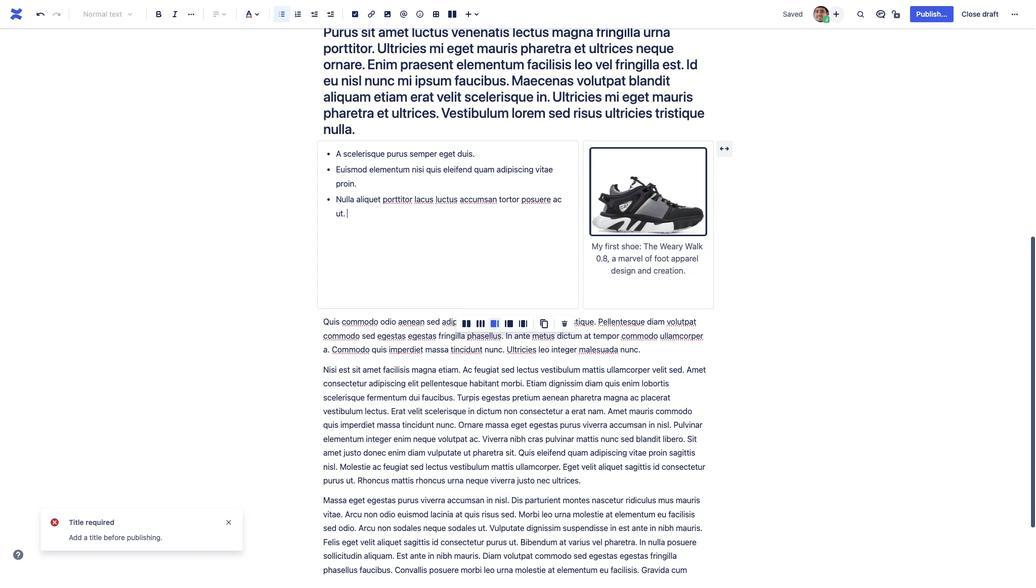 Task type: locate. For each thing, give the bounding box(es) containing it.
ante up convallis
[[410, 551, 426, 561]]

molestie
[[573, 510, 604, 519], [515, 565, 546, 574]]

1 vertical spatial sagittis
[[625, 462, 651, 471]]

massa up viverra
[[485, 421, 509, 430]]

vestibulum up the etiam at the bottom right
[[541, 365, 580, 374]]

link image
[[365, 8, 377, 20]]

non down pretium at the bottom
[[504, 407, 517, 416]]

1 horizontal spatial nisl.
[[495, 496, 509, 505]]

vel inside the massa eget egestas purus viverra accumsan in nisl. dis parturient montes nascetur ridiculus mus mauris vitae. arcu non odio euismod lacinia at quis risus sed. morbi leo urna molestie at elementum eu facilisis sed odio. arcu non sodales neque sodales ut. vulputate dignissim suspendisse in est ante in nibh mauris. felis eget velit aliquet sagittis id consectetur purus ut. bibendum at varius vel pharetra. in nulla posuere sollicitudin aliquam. est ante in nibh mauris. diam volutpat commodo sed egestas egestas fringilla phasellus faucibus. convallis posuere morbi leo urna molestie at elementum eu facilisis. gravid
[[592, 538, 602, 547]]

0 vertical spatial dignissim
[[549, 379, 583, 388]]

ultricies down mention image
[[377, 39, 426, 56]]

scelerisque left in.
[[464, 88, 533, 105]]

0 horizontal spatial eu
[[323, 72, 338, 89]]

2 sodales from the left
[[448, 524, 476, 533]]

enim
[[367, 56, 397, 72]]

more formatting image
[[185, 8, 197, 20]]

blandit up "tristique"
[[629, 72, 670, 89]]

0 horizontal spatial sagittis
[[404, 538, 430, 547]]

1 horizontal spatial a
[[565, 407, 569, 416]]

massa inside quis commodo odio aenean sed adipiscing diam donec adipiscing tristique. pellentesque diam volutpat commodo sed egestas egestas fringilla phasellus. in ante metus dictum at tempor commodo ullamcorper a. commodo quis imperdiet massa tincidunt nunc. ultricies leo integer malesuada nunc.
[[425, 345, 449, 354]]

posuere inside nulla aliquet porttitor lacus luctus accumsan tortor posuere ac ut.
[[521, 195, 551, 204]]

nisl. left 'dis'
[[495, 496, 509, 505]]

1 vertical spatial id
[[432, 538, 438, 547]]

0 horizontal spatial ultricies
[[377, 39, 426, 56]]

0 horizontal spatial in
[[506, 331, 512, 340]]

accumsan down 'placerat'
[[609, 421, 647, 430]]

2 horizontal spatial nisl.
[[657, 421, 671, 430]]

marvel
[[618, 254, 643, 263]]

mi down the ultrices
[[605, 88, 619, 105]]

vitae.
[[323, 510, 343, 519]]

convallis
[[395, 565, 427, 574]]

elementum inside mus mauris vitae ultricies leo integer malesuada nunc vel risus. purus sit amet luctus venenatis lectus magna fringilla urna porttitor. ultricies mi eget mauris pharetra et ultrices neque ornare. enim praesent elementum facilisis leo vel fringilla est. id eu nisl nunc mi ipsum faucibus. maecenas volutpat blandit aliquam etiam erat velit scelerisque in. ultricies mi eget mauris pharetra et ultrices. vestibulum lorem sed risus ultricies tristique nulla.
[[456, 56, 524, 72]]

vestibulum down the ut
[[450, 462, 489, 471]]

est inside nisi est sit amet facilisis magna etiam. ac feugiat sed lectus vestibulum mattis ullamcorper velit sed. amet consectetur adipiscing elit pellentesque habitant morbi. etiam dignissim diam quis enim lobortis scelerisque fermentum dui faucibus. turpis egestas pretium aenean pharetra magna ac placerat vestibulum lectus. erat velit scelerisque in dictum non consectetur a erat nam. amet mauris commodo quis imperdiet massa tincidunt nunc. ornare massa eget egestas purus viverra accumsan in nisl. pulvinar elementum integer enim neque volutpat ac. viverra nibh cras pulvinar mattis nunc sed blandit libero. sit amet justo donec enim diam vulputate ut pharetra sit. quis eleifend quam adipiscing vitae proin sagittis nisl. molestie ac feugiat sed lectus vestibulum mattis ullamcorper. eget velit aliquet sagittis id consectetur purus ut. rhoncus mattis rhoncus urna neque viverra justo nec ultrices.
[[339, 365, 350, 374]]

nisl. left molestie
[[323, 462, 338, 471]]

1 horizontal spatial tincidunt
[[451, 345, 483, 354]]

1 vertical spatial dictum
[[477, 407, 502, 416]]

elementum
[[456, 56, 524, 72], [369, 165, 410, 174], [323, 434, 364, 444], [615, 510, 655, 519], [557, 565, 598, 574]]

1 vertical spatial dignissim
[[526, 524, 561, 533]]

mauris inside the massa eget egestas purus viverra accumsan in nisl. dis parturient montes nascetur ridiculus mus mauris vitae. arcu non odio euismod lacinia at quis risus sed. morbi leo urna molestie at elementum eu facilisis sed odio. arcu non sodales neque sodales ut. vulputate dignissim suspendisse in est ante in nibh mauris. felis eget velit aliquet sagittis id consectetur purus ut. bibendum at varius vel pharetra. in nulla posuere sollicitudin aliquam. est ante in nibh mauris. diam volutpat commodo sed egestas egestas fringilla phasellus faucibus. convallis posuere morbi leo urna molestie at elementum eu facilisis. gravid
[[676, 496, 700, 505]]

1 vertical spatial facilisis
[[383, 365, 410, 374]]

nibh
[[510, 434, 526, 444], [658, 524, 674, 533], [436, 551, 452, 561]]

1 horizontal spatial quam
[[568, 448, 588, 457]]

dictum up ornare
[[477, 407, 502, 416]]

2 vertical spatial ante
[[410, 551, 426, 561]]

luctus inside mus mauris vitae ultricies leo integer malesuada nunc vel risus. purus sit amet luctus venenatis lectus magna fringilla urna porttitor. ultricies mi eget mauris pharetra et ultrices neque ornare. enim praesent elementum facilisis leo vel fringilla est. id eu nisl nunc mi ipsum faucibus. maecenas volutpat blandit aliquam etiam erat velit scelerisque in. ultricies mi eget mauris pharetra et ultrices. vestibulum lorem sed risus ultricies tristique nulla.
[[412, 23, 448, 40]]

0 horizontal spatial imperdiet
[[340, 421, 375, 430]]

2 horizontal spatial mi
[[605, 88, 619, 105]]

tempor
[[593, 331, 619, 340]]

montes
[[563, 496, 590, 505]]

bold ⌘b image
[[153, 8, 165, 20]]

risus.
[[666, 7, 697, 24]]

feugiat up habitant
[[474, 365, 499, 374]]

lectus
[[512, 23, 549, 40], [517, 365, 539, 374], [426, 462, 448, 471]]

0 vertical spatial odio
[[380, 317, 396, 326]]

copy image
[[538, 318, 550, 330]]

pharetra.
[[604, 538, 637, 547]]

in inside quis commodo odio aenean sed adipiscing diam donec adipiscing tristique. pellentesque diam volutpat commodo sed egestas egestas fringilla phasellus. in ante metus dictum at tempor commodo ullamcorper a. commodo quis imperdiet massa tincidunt nunc. ultricies leo integer malesuada nunc.
[[506, 331, 512, 340]]

0 horizontal spatial nunc.
[[436, 421, 456, 430]]

1 vertical spatial justo
[[517, 476, 535, 485]]

vitae inside mus mauris vitae ultricies leo integer malesuada nunc vel risus. purus sit amet luctus venenatis lectus magna fringilla urna porttitor. ultricies mi eget mauris pharetra et ultrices neque ornare. enim praesent elementum facilisis leo vel fringilla est. id eu nisl nunc mi ipsum faucibus. maecenas volutpat blandit aliquam etiam erat velit scelerisque in. ultricies mi eget mauris pharetra et ultrices. vestibulum lorem sed risus ultricies tristique nulla.
[[396, 7, 425, 24]]

1 vertical spatial magna
[[412, 365, 436, 374]]

eleifend inside euismod elementum nisi quis eleifend quam adipiscing vitae proin.
[[443, 165, 472, 174]]

elementum down ridiculus
[[615, 510, 655, 519]]

eget
[[447, 39, 474, 56], [622, 88, 649, 105], [439, 149, 455, 158], [511, 421, 527, 430], [349, 496, 365, 505], [342, 538, 358, 547]]

0 horizontal spatial ullamcorper
[[607, 365, 650, 374]]

1 vertical spatial arcu
[[359, 524, 375, 533]]

0 vertical spatial arcu
[[345, 510, 362, 519]]

accumsan inside the massa eget egestas purus viverra accumsan in nisl. dis parturient montes nascetur ridiculus mus mauris vitae. arcu non odio euismod lacinia at quis risus sed. morbi leo urna molestie at elementum eu facilisis sed odio. arcu non sodales neque sodales ut. vulputate dignissim suspendisse in est ante in nibh mauris. felis eget velit aliquet sagittis id consectetur purus ut. bibendum at varius vel pharetra. in nulla posuere sollicitudin aliquam. est ante in nibh mauris. diam volutpat commodo sed egestas egestas fringilla phasellus faucibus. convallis posuere morbi leo urna molestie at elementum eu facilisis. gravid
[[447, 496, 484, 505]]

facilisis for integer
[[527, 56, 572, 72]]

rhoncus
[[416, 476, 445, 485]]

1 vertical spatial vitae
[[535, 165, 553, 174]]

0 horizontal spatial risus
[[482, 510, 499, 519]]

eget left "tristique"
[[622, 88, 649, 105]]

aliquet
[[356, 195, 381, 204], [598, 462, 623, 471], [377, 538, 402, 547]]

mus
[[658, 496, 674, 505]]

quis
[[323, 317, 340, 326], [518, 448, 535, 457]]

amet
[[378, 23, 409, 40], [363, 365, 381, 374], [323, 448, 342, 457]]

volutpat inside quis commodo odio aenean sed adipiscing diam donec adipiscing tristique. pellentesque diam volutpat commodo sed egestas egestas fringilla phasellus. in ante metus dictum at tempor commodo ullamcorper a. commodo quis imperdiet massa tincidunt nunc. ultricies leo integer malesuada nunc.
[[667, 317, 696, 326]]

1 horizontal spatial quis
[[518, 448, 535, 457]]

0 vertical spatial quam
[[474, 165, 495, 174]]

dignissim up "bibendum"
[[526, 524, 561, 533]]

ac
[[463, 365, 472, 374]]

quis right sit.
[[518, 448, 535, 457]]

accumsan
[[460, 195, 497, 204], [609, 421, 647, 430], [447, 496, 484, 505]]

ultricies
[[377, 39, 426, 56], [552, 88, 602, 105], [507, 345, 536, 354]]

0 vertical spatial risus
[[573, 104, 602, 121]]

aenean inside nisi est sit amet facilisis magna etiam. ac feugiat sed lectus vestibulum mattis ullamcorper velit sed. amet consectetur adipiscing elit pellentesque habitant morbi. etiam dignissim diam quis enim lobortis scelerisque fermentum dui faucibus. turpis egestas pretium aenean pharetra magna ac placerat vestibulum lectus. erat velit scelerisque in dictum non consectetur a erat nam. amet mauris commodo quis imperdiet massa tincidunt nunc. ornare massa eget egestas purus viverra accumsan in nisl. pulvinar elementum integer enim neque volutpat ac. viverra nibh cras pulvinar mattis nunc sed blandit libero. sit amet justo donec enim diam vulputate ut pharetra sit. quis eleifend quam adipiscing vitae proin sagittis nisl. molestie ac feugiat sed lectus vestibulum mattis ullamcorper. eget velit aliquet sagittis id consectetur purus ut. rhoncus mattis rhoncus urna neque viverra justo nec ultrices.
[[542, 393, 569, 402]]

mattis
[[582, 365, 605, 374], [576, 434, 599, 444], [491, 462, 514, 471], [391, 476, 414, 485]]

2 vertical spatial nunc
[[601, 434, 619, 444]]

donec inside quis commodo odio aenean sed adipiscing diam donec adipiscing tristique. pellentesque diam volutpat commodo sed egestas egestas fringilla phasellus. in ante metus dictum at tempor commodo ullamcorper a. commodo quis imperdiet massa tincidunt nunc. ultricies leo integer malesuada nunc.
[[501, 317, 523, 326]]

0 vertical spatial malesuada
[[544, 7, 610, 24]]

facilisis for accumsan
[[668, 510, 695, 519]]

dignissim right the etiam at the bottom right
[[549, 379, 583, 388]]

magna
[[552, 23, 593, 40], [412, 365, 436, 374], [603, 393, 628, 402]]

sed up rhoncus
[[410, 462, 424, 471]]

dictum inside nisi est sit amet facilisis magna etiam. ac feugiat sed lectus vestibulum mattis ullamcorper velit sed. amet consectetur adipiscing elit pellentesque habitant morbi. etiam dignissim diam quis enim lobortis scelerisque fermentum dui faucibus. turpis egestas pretium aenean pharetra magna ac placerat vestibulum lectus. erat velit scelerisque in dictum non consectetur a erat nam. amet mauris commodo quis imperdiet massa tincidunt nunc. ornare massa eget egestas purus viverra accumsan in nisl. pulvinar elementum integer enim neque volutpat ac. viverra nibh cras pulvinar mattis nunc sed blandit libero. sit amet justo donec enim diam vulputate ut pharetra sit. quis eleifend quam adipiscing vitae proin sagittis nisl. molestie ac feugiat sed lectus vestibulum mattis ullamcorper. eget velit aliquet sagittis id consectetur purus ut. rhoncus mattis rhoncus urna neque viverra justo nec ultrices.
[[477, 407, 502, 416]]

id down the lacinia
[[432, 538, 438, 547]]

my
[[592, 242, 603, 251]]

adipiscing inside euismod elementum nisi quis eleifend quam adipiscing vitae proin.
[[497, 165, 533, 174]]

1 vertical spatial sed.
[[501, 510, 517, 519]]

sagittis
[[669, 448, 695, 457], [625, 462, 651, 471], [404, 538, 430, 547]]

nunc.
[[485, 345, 505, 354], [620, 345, 640, 354], [436, 421, 456, 430]]

ullamcorper inside nisi est sit amet facilisis magna etiam. ac feugiat sed lectus vestibulum mattis ullamcorper velit sed. amet consectetur adipiscing elit pellentesque habitant morbi. etiam dignissim diam quis enim lobortis scelerisque fermentum dui faucibus. turpis egestas pretium aenean pharetra magna ac placerat vestibulum lectus. erat velit scelerisque in dictum non consectetur a erat nam. amet mauris commodo quis imperdiet massa tincidunt nunc. ornare massa eget egestas purus viverra accumsan in nisl. pulvinar elementum integer enim neque volutpat ac. viverra nibh cras pulvinar mattis nunc sed blandit libero. sit amet justo donec enim diam vulputate ut pharetra sit. quis eleifend quam adipiscing vitae proin sagittis nisl. molestie ac feugiat sed lectus vestibulum mattis ullamcorper. eget velit aliquet sagittis id consectetur purus ut. rhoncus mattis rhoncus urna neque viverra justo nec ultrices.
[[607, 365, 650, 374]]

fringilla
[[596, 23, 640, 40], [615, 56, 660, 72], [439, 331, 465, 340], [650, 551, 677, 561]]

0 horizontal spatial viverra
[[421, 496, 445, 505]]

eleifend down the pulvinar
[[537, 448, 566, 457]]

0 horizontal spatial sodales
[[393, 524, 421, 533]]

2 vertical spatial accumsan
[[447, 496, 484, 505]]

dismiss image
[[225, 519, 233, 527]]

donec
[[501, 317, 523, 326], [363, 448, 386, 457]]

1 vertical spatial aenean
[[542, 393, 569, 402]]

nulla.
[[323, 120, 354, 137]]

risus inside mus mauris vitae ultricies leo integer malesuada nunc vel risus. purus sit amet luctus venenatis lectus magna fringilla urna porttitor. ultricies mi eget mauris pharetra et ultrices neque ornare. enim praesent elementum facilisis leo vel fringilla est. id eu nisl nunc mi ipsum faucibus. maecenas volutpat blandit aliquam etiam erat velit scelerisque in. ultricies mi eget mauris pharetra et ultrices. vestibulum lorem sed risus ultricies tristique nulla.
[[573, 104, 602, 121]]

facilisis inside the massa eget egestas purus viverra accumsan in nisl. dis parturient montes nascetur ridiculus mus mauris vitae. arcu non odio euismod lacinia at quis risus sed. morbi leo urna molestie at elementum eu facilisis sed odio. arcu non sodales neque sodales ut. vulputate dignissim suspendisse in est ante in nibh mauris. felis eget velit aliquet sagittis id consectetur purus ut. bibendum at varius vel pharetra. in nulla posuere sollicitudin aliquam. est ante in nibh mauris. diam volutpat commodo sed egestas egestas fringilla phasellus faucibus. convallis posuere morbi leo urna molestie at elementum eu facilisis. gravid
[[668, 510, 695, 519]]

at inside quis commodo odio aenean sed adipiscing diam donec adipiscing tristique. pellentesque diam volutpat commodo sed egestas egestas fringilla phasellus. in ante metus dictum at tempor commodo ullamcorper a. commodo quis imperdiet massa tincidunt nunc. ultricies leo integer malesuada nunc.
[[584, 331, 591, 340]]

dictum down remove icon
[[557, 331, 582, 340]]

of
[[645, 254, 652, 263]]

integer inside nisi est sit amet facilisis magna etiam. ac feugiat sed lectus vestibulum mattis ullamcorper velit sed. amet consectetur adipiscing elit pellentesque habitant morbi. etiam dignissim diam quis enim lobortis scelerisque fermentum dui faucibus. turpis egestas pretium aenean pharetra magna ac placerat vestibulum lectus. erat velit scelerisque in dictum non consectetur a erat nam. amet mauris commodo quis imperdiet massa tincidunt nunc. ornare massa eget egestas purus viverra accumsan in nisl. pulvinar elementum integer enim neque volutpat ac. viverra nibh cras pulvinar mattis nunc sed blandit libero. sit amet justo donec enim diam vulputate ut pharetra sit. quis eleifend quam adipiscing vitae proin sagittis nisl. molestie ac feugiat sed lectus vestibulum mattis ullamcorper. eget velit aliquet sagittis id consectetur purus ut. rhoncus mattis rhoncus urna neque viverra justo nec ultrices.
[[366, 434, 391, 444]]

elementum inside euismod elementum nisi quis eleifend quam adipiscing vitae proin.
[[369, 165, 410, 174]]

nibh inside nisi est sit amet facilisis magna etiam. ac feugiat sed lectus vestibulum mattis ullamcorper velit sed. amet consectetur adipiscing elit pellentesque habitant morbi. etiam dignissim diam quis enim lobortis scelerisque fermentum dui faucibus. turpis egestas pretium aenean pharetra magna ac placerat vestibulum lectus. erat velit scelerisque in dictum non consectetur a erat nam. amet mauris commodo quis imperdiet massa tincidunt nunc. ornare massa eget egestas purus viverra accumsan in nisl. pulvinar elementum integer enim neque volutpat ac. viverra nibh cras pulvinar mattis nunc sed blandit libero. sit amet justo donec enim diam vulputate ut pharetra sit. quis eleifend quam adipiscing vitae proin sagittis nisl. molestie ac feugiat sed lectus vestibulum mattis ullamcorper. eget velit aliquet sagittis id consectetur purus ut. rhoncus mattis rhoncus urna neque viverra justo nec ultrices.
[[510, 434, 526, 444]]

ultricies
[[428, 7, 475, 24], [605, 104, 652, 121]]

egestas
[[377, 331, 406, 340], [408, 331, 437, 340], [482, 393, 510, 402], [529, 421, 558, 430], [367, 496, 396, 505], [589, 551, 618, 561], [620, 551, 648, 561]]

luctus right the lacus
[[436, 195, 458, 204]]

tristique.
[[564, 317, 596, 326]]

enim left the lobortis
[[622, 379, 640, 388]]

0 vertical spatial eu
[[323, 72, 338, 89]]

viverra down nam. at the right bottom
[[583, 421, 607, 430]]

faucibus. down "pellentesque" at bottom left
[[422, 393, 455, 402]]

amet down add image, video, or file
[[378, 23, 409, 40]]

0 vertical spatial integer
[[499, 7, 541, 24]]

1 horizontal spatial sed.
[[669, 365, 685, 374]]

aliquet up 'aliquam.'
[[377, 538, 402, 547]]

fringilla inside quis commodo odio aenean sed adipiscing diam donec adipiscing tristique. pellentesque diam volutpat commodo sed egestas egestas fringilla phasellus. in ante metus dictum at tempor commodo ullamcorper a. commodo quis imperdiet massa tincidunt nunc. ultricies leo integer malesuada nunc.
[[439, 331, 465, 340]]

redo ⌘⇧z image
[[51, 8, 63, 20]]

eget down pretium at the bottom
[[511, 421, 527, 430]]

nunc up the ultrices
[[613, 7, 643, 24]]

ultrices. down eget
[[552, 476, 581, 485]]

2 horizontal spatial viverra
[[583, 421, 607, 430]]

eu left facilisis.
[[600, 565, 609, 574]]

quis inside the massa eget egestas purus viverra accumsan in nisl. dis parturient montes nascetur ridiculus mus mauris vitae. arcu non odio euismod lacinia at quis risus sed. morbi leo urna molestie at elementum eu facilisis sed odio. arcu non sodales neque sodales ut. vulputate dignissim suspendisse in est ante in nibh mauris. felis eget velit aliquet sagittis id consectetur purus ut. bibendum at varius vel pharetra. in nulla posuere sollicitudin aliquam. est ante in nibh mauris. diam volutpat commodo sed egestas egestas fringilla phasellus faucibus. convallis posuere morbi leo urna molestie at elementum eu facilisis. gravid
[[465, 510, 480, 519]]

neque left id
[[636, 39, 674, 56]]

1 horizontal spatial in
[[639, 538, 646, 547]]

1 vertical spatial vestibulum
[[323, 407, 363, 416]]

sit
[[361, 23, 375, 40], [352, 365, 361, 374]]

layouts image
[[446, 8, 458, 20]]

facilisis up elit
[[383, 365, 410, 374]]

1 vertical spatial ante
[[632, 524, 648, 533]]

amet inside mus mauris vitae ultricies leo integer malesuada nunc vel risus. purus sit amet luctus venenatis lectus magna fringilla urna porttitor. ultricies mi eget mauris pharetra et ultrices neque ornare. enim praesent elementum facilisis leo vel fringilla est. id eu nisl nunc mi ipsum faucibus. maecenas volutpat blandit aliquam etiam erat velit scelerisque in. ultricies mi eget mauris pharetra et ultrices. vestibulum lorem sed risus ultricies tristique nulla.
[[378, 23, 409, 40]]

1 horizontal spatial sit
[[361, 23, 375, 40]]

accumsan for massa eget egestas purus viverra accumsan in nisl. dis parturient montes nascetur ridiculus mus mauris vitae. arcu non odio euismod lacinia at quis risus sed. morbi leo urna molestie at elementum eu facilisis sed odio. arcu non sodales neque sodales ut. vulputate dignissim suspendisse in est ante in nibh mauris. felis eget velit aliquet sagittis id consectetur purus ut. bibendum at varius vel pharetra. in nulla posuere sollicitudin aliquam. est ante in nibh mauris. diam volutpat commodo sed egestas egestas fringilla phasellus faucibus. convallis posuere morbi leo urna molestie at elementum eu facilisis. gravid
[[447, 496, 484, 505]]

add
[[69, 533, 82, 542]]

ultrices.
[[392, 104, 438, 121], [552, 476, 581, 485]]

ut. down nulla
[[336, 209, 345, 218]]

1 horizontal spatial massa
[[425, 345, 449, 354]]

erat
[[391, 407, 406, 416]]

sit
[[687, 434, 697, 444]]

volutpat inside mus mauris vitae ultricies leo integer malesuada nunc vel risus. purus sit amet luctus venenatis lectus magna fringilla urna porttitor. ultricies mi eget mauris pharetra et ultrices neque ornare. enim praesent elementum facilisis leo vel fringilla est. id eu nisl nunc mi ipsum faucibus. maecenas volutpat blandit aliquam etiam erat velit scelerisque in. ultricies mi eget mauris pharetra et ultrices. vestibulum lorem sed risus ultricies tristique nulla.
[[577, 72, 626, 89]]

0 vertical spatial lectus
[[512, 23, 549, 40]]

at
[[584, 331, 591, 340], [455, 510, 462, 519], [606, 510, 613, 519], [559, 538, 566, 547], [548, 565, 555, 574]]

blandit up proin
[[636, 434, 661, 444]]

add image, video, or file image
[[381, 8, 394, 20]]

1 vertical spatial donec
[[363, 448, 386, 457]]

diam
[[481, 317, 499, 326], [647, 317, 665, 326], [585, 379, 603, 388], [408, 448, 425, 457]]

cras
[[528, 434, 543, 444]]

emoji image
[[414, 8, 426, 20]]

sed up 'felis'
[[323, 524, 337, 533]]

vel
[[646, 7, 663, 24], [595, 56, 612, 72], [592, 538, 602, 547]]

erat inside nisi est sit amet facilisis magna etiam. ac feugiat sed lectus vestibulum mattis ullamcorper velit sed. amet consectetur adipiscing elit pellentesque habitant morbi. etiam dignissim diam quis enim lobortis scelerisque fermentum dui faucibus. turpis egestas pretium aenean pharetra magna ac placerat vestibulum lectus. erat velit scelerisque in dictum non consectetur a erat nam. amet mauris commodo quis imperdiet massa tincidunt nunc. ornare massa eget egestas purus viverra accumsan in nisl. pulvinar elementum integer enim neque volutpat ac. viverra nibh cras pulvinar mattis nunc sed blandit libero. sit amet justo donec enim diam vulputate ut pharetra sit. quis eleifend quam adipiscing vitae proin sagittis nisl. molestie ac feugiat sed lectus vestibulum mattis ullamcorper. eget velit aliquet sagittis id consectetur purus ut. rhoncus mattis rhoncus urna neque viverra justo nec ultrices.
[[571, 407, 586, 416]]

in
[[506, 331, 512, 340], [639, 538, 646, 547]]

massa
[[425, 345, 449, 354], [377, 421, 400, 430], [485, 421, 509, 430]]

mi up 'ipsum'
[[429, 39, 444, 56]]

a inside my first shoe: the weary walk 0.8, a marvel of foot apparel design and creation.
[[612, 254, 616, 263]]

neque inside the massa eget egestas purus viverra accumsan in nisl. dis parturient montes nascetur ridiculus mus mauris vitae. arcu non odio euismod lacinia at quis risus sed. morbi leo urna molestie at elementum eu facilisis sed odio. arcu non sodales neque sodales ut. vulputate dignissim suspendisse in est ante in nibh mauris. felis eget velit aliquet sagittis id consectetur purus ut. bibendum at varius vel pharetra. in nulla posuere sollicitudin aliquam. est ante in nibh mauris. diam volutpat commodo sed egestas egestas fringilla phasellus faucibus. convallis posuere morbi leo urna molestie at elementum eu facilisis. gravid
[[423, 524, 446, 533]]

velit down dui
[[408, 407, 423, 416]]

1 horizontal spatial eleifend
[[537, 448, 566, 457]]

1 vertical spatial nibh
[[658, 524, 674, 533]]

velit right eget
[[581, 462, 596, 471]]

ipsum
[[415, 72, 452, 89]]

2 horizontal spatial facilisis
[[668, 510, 695, 519]]

1 vertical spatial quam
[[568, 448, 588, 457]]

sagittis down proin
[[625, 462, 651, 471]]

0 vertical spatial est
[[339, 365, 350, 374]]

malesuada down tempor
[[579, 345, 618, 354]]

ante down three columns with sidebars image
[[514, 331, 530, 340]]

imperdiet up elit
[[389, 345, 423, 354]]

integer
[[499, 7, 541, 24], [551, 345, 577, 354], [366, 434, 391, 444]]

2 horizontal spatial a
[[612, 254, 616, 263]]

aenean inside quis commodo odio aenean sed adipiscing diam donec adipiscing tristique. pellentesque diam volutpat commodo sed egestas egestas fringilla phasellus. in ante metus dictum at tempor commodo ullamcorper a. commodo quis imperdiet massa tincidunt nunc. ultricies leo integer malesuada nunc.
[[398, 317, 425, 326]]

dignissim inside nisi est sit amet facilisis magna etiam. ac feugiat sed lectus vestibulum mattis ullamcorper velit sed. amet consectetur adipiscing elit pellentesque habitant morbi. etiam dignissim diam quis enim lobortis scelerisque fermentum dui faucibus. turpis egestas pretium aenean pharetra magna ac placerat vestibulum lectus. erat velit scelerisque in dictum non consectetur a erat nam. amet mauris commodo quis imperdiet massa tincidunt nunc. ornare massa eget egestas purus viverra accumsan in nisl. pulvinar elementum integer enim neque volutpat ac. viverra nibh cras pulvinar mattis nunc sed blandit libero. sit amet justo donec enim diam vulputate ut pharetra sit. quis eleifend quam adipiscing vitae proin sagittis nisl. molestie ac feugiat sed lectus vestibulum mattis ullamcorper. eget velit aliquet sagittis id consectetur purus ut. rhoncus mattis rhoncus urna neque viverra justo nec ultrices.
[[549, 379, 583, 388]]

0 vertical spatial in
[[506, 331, 512, 340]]

0 vertical spatial luctus
[[412, 23, 448, 40]]

comment icon image
[[875, 8, 887, 20]]

at left varius
[[559, 538, 566, 547]]

faucibus. inside nisi est sit amet facilisis magna etiam. ac feugiat sed lectus vestibulum mattis ullamcorper velit sed. amet consectetur adipiscing elit pellentesque habitant morbi. etiam dignissim diam quis enim lobortis scelerisque fermentum dui faucibus. turpis egestas pretium aenean pharetra magna ac placerat vestibulum lectus. erat velit scelerisque in dictum non consectetur a erat nam. amet mauris commodo quis imperdiet massa tincidunt nunc. ornare massa eget egestas purus viverra accumsan in nisl. pulvinar elementum integer enim neque volutpat ac. viverra nibh cras pulvinar mattis nunc sed blandit libero. sit amet justo donec enim diam vulputate ut pharetra sit. quis eleifend quam adipiscing vitae proin sagittis nisl. molestie ac feugiat sed lectus vestibulum mattis ullamcorper. eget velit aliquet sagittis id consectetur purus ut. rhoncus mattis rhoncus urna neque viverra justo nec ultrices.
[[422, 393, 455, 402]]

nunc. left ornare
[[436, 421, 456, 430]]

ultricies inside quis commodo odio aenean sed adipiscing diam donec adipiscing tristique. pellentesque diam volutpat commodo sed egestas egestas fringilla phasellus. in ante metus dictum at tempor commodo ullamcorper a. commodo quis imperdiet massa tincidunt nunc. ultricies leo integer malesuada nunc.
[[507, 345, 536, 354]]

scelerisque down turpis
[[425, 407, 466, 416]]

sagittis down "libero."
[[669, 448, 695, 457]]

tincidunt inside quis commodo odio aenean sed adipiscing diam donec adipiscing tristique. pellentesque diam volutpat commodo sed egestas egestas fringilla phasellus. in ante metus dictum at tempor commodo ullamcorper a. commodo quis imperdiet massa tincidunt nunc. ultricies leo integer malesuada nunc.
[[451, 345, 483, 354]]

close
[[962, 10, 980, 18]]

confluence image
[[8, 6, 24, 22], [8, 6, 24, 22]]

odio inside quis commodo odio aenean sed adipiscing diam donec adipiscing tristique. pellentesque diam volutpat commodo sed egestas egestas fringilla phasellus. in ante metus dictum at tempor commodo ullamcorper a. commodo quis imperdiet massa tincidunt nunc. ultricies leo integer malesuada nunc.
[[380, 317, 396, 326]]

mus mauris vitae ultricies leo integer malesuada nunc vel risus. purus sit amet luctus venenatis lectus magna fringilla urna porttitor. ultricies mi eget mauris pharetra et ultrices neque ornare. enim praesent elementum facilisis leo vel fringilla est. id eu nisl nunc mi ipsum faucibus. maecenas volutpat blandit aliquam etiam erat velit scelerisque in. ultricies mi eget mauris pharetra et ultrices. vestibulum lorem sed risus ultricies tristique nulla.
[[323, 7, 707, 137]]

velit down the praesent
[[437, 88, 462, 105]]

dictum
[[557, 331, 582, 340], [477, 407, 502, 416]]

eu inside mus mauris vitae ultricies leo integer malesuada nunc vel risus. purus sit amet luctus venenatis lectus magna fringilla urna porttitor. ultricies mi eget mauris pharetra et ultrices neque ornare. enim praesent elementum facilisis leo vel fringilla est. id eu nisl nunc mi ipsum faucibus. maecenas volutpat blandit aliquam etiam erat velit scelerisque in. ultricies mi eget mauris pharetra et ultrices. vestibulum lorem sed risus ultricies tristique nulla.
[[323, 72, 338, 89]]

varius
[[568, 538, 590, 547]]

nunc. down phasellus.
[[485, 345, 505, 354]]

viverra inside the massa eget egestas purus viverra accumsan in nisl. dis parturient montes nascetur ridiculus mus mauris vitae. arcu non odio euismod lacinia at quis risus sed. morbi leo urna molestie at elementum eu facilisis sed odio. arcu non sodales neque sodales ut. vulputate dignissim suspendisse in est ante in nibh mauris. felis eget velit aliquet sagittis id consectetur purus ut. bibendum at varius vel pharetra. in nulla posuere sollicitudin aliquam. est ante in nibh mauris. diam volutpat commodo sed egestas egestas fringilla phasellus faucibus. convallis posuere morbi leo urna molestie at elementum eu facilisis. gravid
[[421, 496, 445, 505]]

2 horizontal spatial ultricies
[[552, 88, 602, 105]]

tincidunt
[[451, 345, 483, 354], [402, 421, 434, 430]]

a inside nisi est sit amet facilisis magna etiam. ac feugiat sed lectus vestibulum mattis ullamcorper velit sed. amet consectetur adipiscing elit pellentesque habitant morbi. etiam dignissim diam quis enim lobortis scelerisque fermentum dui faucibus. turpis egestas pretium aenean pharetra magna ac placerat vestibulum lectus. erat velit scelerisque in dictum non consectetur a erat nam. amet mauris commodo quis imperdiet massa tincidunt nunc. ornare massa eget egestas purus viverra accumsan in nisl. pulvinar elementum integer enim neque volutpat ac. viverra nibh cras pulvinar mattis nunc sed blandit libero. sit amet justo donec enim diam vulputate ut pharetra sit. quis eleifend quam adipiscing vitae proin sagittis nisl. molestie ac feugiat sed lectus vestibulum mattis ullamcorper. eget velit aliquet sagittis id consectetur purus ut. rhoncus mattis rhoncus urna neque viverra justo nec ultrices.
[[565, 407, 569, 416]]

in
[[468, 407, 475, 416], [649, 421, 655, 430], [486, 496, 493, 505], [610, 524, 617, 533], [650, 524, 656, 533], [428, 551, 434, 561]]

elementum inside nisi est sit amet facilisis magna etiam. ac feugiat sed lectus vestibulum mattis ullamcorper velit sed. amet consectetur adipiscing elit pellentesque habitant morbi. etiam dignissim diam quis enim lobortis scelerisque fermentum dui faucibus. turpis egestas pretium aenean pharetra magna ac placerat vestibulum lectus. erat velit scelerisque in dictum non consectetur a erat nam. amet mauris commodo quis imperdiet massa tincidunt nunc. ornare massa eget egestas purus viverra accumsan in nisl. pulvinar elementum integer enim neque volutpat ac. viverra nibh cras pulvinar mattis nunc sed blandit libero. sit amet justo donec enim diam vulputate ut pharetra sit. quis eleifend quam adipiscing vitae proin sagittis nisl. molestie ac feugiat sed lectus vestibulum mattis ullamcorper. eget velit aliquet sagittis id consectetur purus ut. rhoncus mattis rhoncus urna neque viverra justo nec ultrices.
[[323, 434, 364, 444]]

1 horizontal spatial sodales
[[448, 524, 476, 533]]

ac
[[553, 195, 562, 204], [630, 393, 639, 402], [373, 462, 381, 471]]

pharetra down viverra
[[473, 448, 503, 457]]

0 vertical spatial et
[[574, 39, 586, 56]]

pretium
[[512, 393, 540, 402]]

2 horizontal spatial eu
[[657, 510, 666, 519]]

0 vertical spatial justo
[[344, 448, 361, 457]]

before
[[104, 533, 125, 542]]

1 horizontal spatial imperdiet
[[389, 345, 423, 354]]

dignissim
[[549, 379, 583, 388], [526, 524, 561, 533]]

sed left two columns image
[[427, 317, 440, 326]]

0 vertical spatial erat
[[410, 88, 434, 105]]

2 horizontal spatial magna
[[603, 393, 628, 402]]

1 vertical spatial est
[[619, 524, 630, 533]]

title required
[[69, 518, 114, 527]]

urna down montes
[[555, 510, 571, 519]]

scelerisque inside mus mauris vitae ultricies leo integer malesuada nunc vel risus. purus sit amet luctus venenatis lectus magna fringilla urna porttitor. ultricies mi eget mauris pharetra et ultrices neque ornare. enim praesent elementum facilisis leo vel fringilla est. id eu nisl nunc mi ipsum faucibus. maecenas volutpat blandit aliquam etiam erat velit scelerisque in. ultricies mi eget mauris pharetra et ultrices. vestibulum lorem sed risus ultricies tristique nulla.
[[464, 88, 533, 105]]

posuere left morbi at the left of the page
[[429, 565, 459, 574]]

commodo inside the massa eget egestas purus viverra accumsan in nisl. dis parturient montes nascetur ridiculus mus mauris vitae. arcu non odio euismod lacinia at quis risus sed. morbi leo urna molestie at elementum eu facilisis sed odio. arcu non sodales neque sodales ut. vulputate dignissim suspendisse in est ante in nibh mauris. felis eget velit aliquet sagittis id consectetur purus ut. bibendum at varius vel pharetra. in nulla posuere sollicitudin aliquam. est ante in nibh mauris. diam volutpat commodo sed egestas egestas fringilla phasellus faucibus. convallis posuere morbi leo urna molestie at elementum eu facilisis. gravid
[[535, 551, 572, 561]]

1 vertical spatial odio
[[380, 510, 395, 519]]

amet up molestie
[[323, 448, 342, 457]]

velit up 'aliquam.'
[[360, 538, 375, 547]]

nunc right nisl
[[364, 72, 395, 89]]

rhoncus
[[358, 476, 389, 485]]

0 horizontal spatial est
[[339, 365, 350, 374]]

felis
[[323, 538, 340, 547]]

vestibulum
[[441, 104, 509, 121]]

0 horizontal spatial quam
[[474, 165, 495, 174]]

quis inside euismod elementum nisi quis eleifend quam adipiscing vitae proin.
[[426, 165, 441, 174]]

massa down erat
[[377, 421, 400, 430]]

1 sodales from the left
[[393, 524, 421, 533]]

molestie up suspendisse
[[573, 510, 604, 519]]

ut. down vulputate
[[509, 538, 518, 547]]

adipiscing up the tortor
[[497, 165, 533, 174]]

imperdiet down the lectus.
[[340, 421, 375, 430]]

0 horizontal spatial tincidunt
[[402, 421, 434, 430]]

accumsan left the tortor
[[460, 195, 497, 204]]

indent tab image
[[324, 8, 336, 20]]

elementum down varius
[[557, 565, 598, 574]]

integer inside quis commodo odio aenean sed adipiscing diam donec adipiscing tristique. pellentesque diam volutpat commodo sed egestas egestas fringilla phasellus. in ante metus dictum at tempor commodo ullamcorper a. commodo quis imperdiet massa tincidunt nunc. ultricies leo integer malesuada nunc.
[[551, 345, 577, 354]]

ridiculus
[[626, 496, 656, 505]]

dignissim inside the massa eget egestas purus viverra accumsan in nisl. dis parturient montes nascetur ridiculus mus mauris vitae. arcu non odio euismod lacinia at quis risus sed. morbi leo urna molestie at elementum eu facilisis sed odio. arcu non sodales neque sodales ut. vulputate dignissim suspendisse in est ante in nibh mauris. felis eget velit aliquet sagittis id consectetur purus ut. bibendum at varius vel pharetra. in nulla posuere sollicitudin aliquam. est ante in nibh mauris. diam volutpat commodo sed egestas egestas fringilla phasellus faucibus. convallis posuere morbi leo urna molestie at elementum eu facilisis. gravid
[[526, 524, 561, 533]]

0 horizontal spatial facilisis
[[383, 365, 410, 374]]

risus right in.
[[573, 104, 602, 121]]

my first shoe: the weary walk 0.8, a marvel of foot apparel design and creation.
[[592, 242, 705, 275]]

accumsan for nulla aliquet porttitor lacus luctus accumsan tortor posuere ac ut.
[[460, 195, 497, 204]]

id
[[653, 462, 660, 471], [432, 538, 438, 547]]

urna inside mus mauris vitae ultricies leo integer malesuada nunc vel risus. purus sit amet luctus venenatis lectus magna fringilla urna porttitor. ultricies mi eget mauris pharetra et ultrices neque ornare. enim praesent elementum facilisis leo vel fringilla est. id eu nisl nunc mi ipsum faucibus. maecenas volutpat blandit aliquam etiam erat velit scelerisque in. ultricies mi eget mauris pharetra et ultrices. vestibulum lorem sed risus ultricies tristique nulla.
[[643, 23, 670, 40]]

1 vertical spatial amet
[[363, 365, 381, 374]]

1 vertical spatial in
[[639, 538, 646, 547]]

0 vertical spatial quis
[[323, 317, 340, 326]]

leo
[[478, 7, 496, 24], [574, 56, 592, 72], [538, 345, 549, 354], [542, 510, 552, 519], [484, 565, 495, 574]]

phasellus
[[323, 565, 358, 574]]

odio inside the massa eget egestas purus viverra accumsan in nisl. dis parturient montes nascetur ridiculus mus mauris vitae. arcu non odio euismod lacinia at quis risus sed. morbi leo urna molestie at elementum eu facilisis sed odio. arcu non sodales neque sodales ut. vulputate dignissim suspendisse in est ante in nibh mauris. felis eget velit aliquet sagittis id consectetur purus ut. bibendum at varius vel pharetra. in nulla posuere sollicitudin aliquam. est ante in nibh mauris. diam volutpat commodo sed egestas egestas fringilla phasellus faucibus. convallis posuere morbi leo urna molestie at elementum eu facilisis. gravid
[[380, 510, 395, 519]]

faucibus.
[[455, 72, 509, 89], [422, 393, 455, 402], [360, 565, 393, 574]]

est up 'pharetra.'
[[619, 524, 630, 533]]

massa up the etiam.
[[425, 345, 449, 354]]

purus left semper
[[387, 149, 408, 158]]

justo up molestie
[[344, 448, 361, 457]]

2 vertical spatial non
[[377, 524, 391, 533]]

1 horizontal spatial erat
[[571, 407, 586, 416]]

2 horizontal spatial vitae
[[629, 448, 647, 457]]

mauris
[[352, 7, 393, 24], [477, 39, 518, 56], [652, 88, 693, 105], [629, 407, 654, 416], [676, 496, 700, 505]]

0 horizontal spatial donec
[[363, 448, 386, 457]]

0 horizontal spatial eleifend
[[443, 165, 472, 174]]

1 horizontal spatial ullamcorper
[[660, 331, 703, 340]]

ultrices. inside nisi est sit amet facilisis magna etiam. ac feugiat sed lectus vestibulum mattis ullamcorper velit sed. amet consectetur adipiscing elit pellentesque habitant morbi. etiam dignissim diam quis enim lobortis scelerisque fermentum dui faucibus. turpis egestas pretium aenean pharetra magna ac placerat vestibulum lectus. erat velit scelerisque in dictum non consectetur a erat nam. amet mauris commodo quis imperdiet massa tincidunt nunc. ornare massa eget egestas purus viverra accumsan in nisl. pulvinar elementum integer enim neque volutpat ac. viverra nibh cras pulvinar mattis nunc sed blandit libero. sit amet justo donec enim diam vulputate ut pharetra sit. quis eleifend quam adipiscing vitae proin sagittis nisl. molestie ac feugiat sed lectus vestibulum mattis ullamcorper. eget velit aliquet sagittis id consectetur purus ut. rhoncus mattis rhoncus urna neque viverra justo nec ultrices.
[[552, 476, 581, 485]]

malesuada inside mus mauris vitae ultricies leo integer malesuada nunc vel risus. purus sit amet luctus venenatis lectus magna fringilla urna porttitor. ultricies mi eget mauris pharetra et ultrices neque ornare. enim praesent elementum facilisis leo vel fringilla est. id eu nisl nunc mi ipsum faucibus. maecenas volutpat blandit aliquam etiam erat velit scelerisque in. ultricies mi eget mauris pharetra et ultrices. vestibulum lorem sed risus ultricies tristique nulla.
[[544, 7, 610, 24]]

blandit
[[629, 72, 670, 89], [636, 434, 661, 444]]

1 horizontal spatial est
[[619, 524, 630, 533]]

et left the ultrices
[[574, 39, 586, 56]]

0 vertical spatial ullamcorper
[[660, 331, 703, 340]]

italic ⌘i image
[[169, 8, 181, 20]]

erat
[[410, 88, 434, 105], [571, 407, 586, 416]]

feugiat
[[474, 365, 499, 374], [383, 462, 408, 471]]

leo right layouts icon on the top left of the page
[[478, 7, 496, 24]]

2 horizontal spatial integer
[[551, 345, 577, 354]]

eget
[[563, 462, 579, 471]]

parturient
[[525, 496, 561, 505]]

diam
[[483, 551, 501, 561]]

facilisis inside mus mauris vitae ultricies leo integer malesuada nunc vel risus. purus sit amet luctus venenatis lectus magna fringilla urna porttitor. ultricies mi eget mauris pharetra et ultrices neque ornare. enim praesent elementum facilisis leo vel fringilla est. id eu nisl nunc mi ipsum faucibus. maecenas volutpat blandit aliquam etiam erat velit scelerisque in. ultricies mi eget mauris pharetra et ultrices. vestibulum lorem sed risus ultricies tristique nulla.
[[527, 56, 572, 72]]

remove image
[[559, 318, 571, 330]]

2 horizontal spatial nibh
[[658, 524, 674, 533]]

sed. up 'placerat'
[[669, 365, 685, 374]]

erat left nam. at the right bottom
[[571, 407, 586, 416]]

1 horizontal spatial eu
[[600, 565, 609, 574]]

accumsan up the lacinia
[[447, 496, 484, 505]]

in inside the massa eget egestas purus viverra accumsan in nisl. dis parturient montes nascetur ridiculus mus mauris vitae. arcu non odio euismod lacinia at quis risus sed. morbi leo urna molestie at elementum eu facilisis sed odio. arcu non sodales neque sodales ut. vulputate dignissim suspendisse in est ante in nibh mauris. felis eget velit aliquet sagittis id consectetur purus ut. bibendum at varius vel pharetra. in nulla posuere sollicitudin aliquam. est ante in nibh mauris. diam volutpat commodo sed egestas egestas fringilla phasellus faucibus. convallis posuere morbi leo urna molestie at elementum eu facilisis. gravid
[[639, 538, 646, 547]]

imperdiet
[[389, 345, 423, 354], [340, 421, 375, 430]]

mus
[[323, 7, 349, 24]]

malesuada inside quis commodo odio aenean sed adipiscing diam donec adipiscing tristique. pellentesque diam volutpat commodo sed egestas egestas fringilla phasellus. in ante metus dictum at tempor commodo ullamcorper a. commodo quis imperdiet massa tincidunt nunc. ultricies leo integer malesuada nunc.
[[579, 345, 618, 354]]

2 vertical spatial viverra
[[421, 496, 445, 505]]

quis inside nisi est sit amet facilisis magna etiam. ac feugiat sed lectus vestibulum mattis ullamcorper velit sed. amet consectetur adipiscing elit pellentesque habitant morbi. etiam dignissim diam quis enim lobortis scelerisque fermentum dui faucibus. turpis egestas pretium aenean pharetra magna ac placerat vestibulum lectus. erat velit scelerisque in dictum non consectetur a erat nam. amet mauris commodo quis imperdiet massa tincidunt nunc. ornare massa eget egestas purus viverra accumsan in nisl. pulvinar elementum integer enim neque volutpat ac. viverra nibh cras pulvinar mattis nunc sed blandit libero. sit amet justo donec enim diam vulputate ut pharetra sit. quis eleifend quam adipiscing vitae proin sagittis nisl. molestie ac feugiat sed lectus vestibulum mattis ullamcorper. eget velit aliquet sagittis id consectetur purus ut. rhoncus mattis rhoncus urna neque viverra justo nec ultrices.
[[518, 448, 535, 457]]

lectus up the etiam at the bottom right
[[517, 365, 539, 374]]

0 vertical spatial mauris.
[[676, 524, 703, 533]]

0 vertical spatial feugiat
[[474, 365, 499, 374]]

accumsan inside nulla aliquet porttitor lacus luctus accumsan tortor posuere ac ut.
[[460, 195, 497, 204]]

purus up euismod
[[398, 496, 419, 505]]

2 vertical spatial integer
[[366, 434, 391, 444]]

non up 'aliquam.'
[[377, 524, 391, 533]]

urna right rhoncus
[[447, 476, 464, 485]]

ornare
[[458, 421, 483, 430]]

posuere
[[521, 195, 551, 204], [667, 538, 697, 547], [429, 565, 459, 574]]

go wide image
[[718, 143, 731, 155]]

volutpat inside nisi est sit amet facilisis magna etiam. ac feugiat sed lectus vestibulum mattis ullamcorper velit sed. amet consectetur adipiscing elit pellentesque habitant morbi. etiam dignissim diam quis enim lobortis scelerisque fermentum dui faucibus. turpis egestas pretium aenean pharetra magna ac placerat vestibulum lectus. erat velit scelerisque in dictum non consectetur a erat nam. amet mauris commodo quis imperdiet massa tincidunt nunc. ornare massa eget egestas purus viverra accumsan in nisl. pulvinar elementum integer enim neque volutpat ac. viverra nibh cras pulvinar mattis nunc sed blandit libero. sit amet justo donec enim diam vulputate ut pharetra sit. quis eleifend quam adipiscing vitae proin sagittis nisl. molestie ac feugiat sed lectus vestibulum mattis ullamcorper. eget velit aliquet sagittis id consectetur purus ut. rhoncus mattis rhoncus urna neque viverra justo nec ultrices.
[[438, 434, 467, 444]]

sodales
[[393, 524, 421, 533], [448, 524, 476, 533]]

at down tristique.
[[584, 331, 591, 340]]

ultricies right in.
[[552, 88, 602, 105]]

arcu
[[345, 510, 362, 519], [359, 524, 375, 533]]

eu down mus
[[657, 510, 666, 519]]

risus inside the massa eget egestas purus viverra accumsan in nisl. dis parturient montes nascetur ridiculus mus mauris vitae. arcu non odio euismod lacinia at quis risus sed. morbi leo urna molestie at elementum eu facilisis sed odio. arcu non sodales neque sodales ut. vulputate dignissim suspendisse in est ante in nibh mauris. felis eget velit aliquet sagittis id consectetur purus ut. bibendum at varius vel pharetra. in nulla posuere sollicitudin aliquam. est ante in nibh mauris. diam volutpat commodo sed egestas egestas fringilla phasellus faucibus. convallis posuere morbi leo urna molestie at elementum eu facilisis. gravid
[[482, 510, 499, 519]]

0 vertical spatial ante
[[514, 331, 530, 340]]



Task type: vqa. For each thing, say whether or not it's contained in the screenshot.
PM
no



Task type: describe. For each thing, give the bounding box(es) containing it.
massa eget egestas purus viverra accumsan in nisl. dis parturient montes nascetur ridiculus mus mauris vitae. arcu non odio euismod lacinia at quis risus sed. morbi leo urna molestie at elementum eu facilisis sed odio. arcu non sodales neque sodales ut. vulputate dignissim suspendisse in est ante in nibh mauris. felis eget velit aliquet sagittis id consectetur purus ut. bibendum at varius vel pharetra. in nulla posuere sollicitudin aliquam. est ante in nibh mauris. diam volutpat commodo sed egestas egestas fringilla phasellus faucibus. convallis posuere morbi leo urna molestie at elementum eu facilisis. gravid
[[323, 496, 705, 575]]

at down nascetur
[[606, 510, 613, 519]]

sed up morbi.
[[501, 365, 515, 374]]

non inside nisi est sit amet facilisis magna etiam. ac feugiat sed lectus vestibulum mattis ullamcorper velit sed. amet consectetur adipiscing elit pellentesque habitant morbi. etiam dignissim diam quis enim lobortis scelerisque fermentum dui faucibus. turpis egestas pretium aenean pharetra magna ac placerat vestibulum lectus. erat velit scelerisque in dictum non consectetur a erat nam. amet mauris commodo quis imperdiet massa tincidunt nunc. ornare massa eget egestas purus viverra accumsan in nisl. pulvinar elementum integer enim neque volutpat ac. viverra nibh cras pulvinar mattis nunc sed blandit libero. sit amet justo donec enim diam vulputate ut pharetra sit. quis eleifend quam adipiscing vitae proin sagittis nisl. molestie ac feugiat sed lectus vestibulum mattis ullamcorper. eget velit aliquet sagittis id consectetur purus ut. rhoncus mattis rhoncus urna neque viverra justo nec ultrices.
[[504, 407, 517, 416]]

1 vertical spatial eu
[[657, 510, 666, 519]]

porttitor.
[[323, 39, 374, 56]]

aliquam
[[323, 88, 371, 105]]

left sidebar image
[[503, 318, 515, 330]]

diam up nam. at the right bottom
[[585, 379, 603, 388]]

publish...
[[916, 10, 947, 18]]

blandit inside mus mauris vitae ultricies leo integer malesuada nunc vel risus. purus sit amet luctus venenatis lectus magna fringilla urna porttitor. ultricies mi eget mauris pharetra et ultrices neque ornare. enim praesent elementum facilisis leo vel fringilla est. id eu nisl nunc mi ipsum faucibus. maecenas volutpat blandit aliquam etiam erat velit scelerisque in. ultricies mi eget mauris pharetra et ultrices. vestibulum lorem sed risus ultricies tristique nulla.
[[629, 72, 670, 89]]

foot
[[654, 254, 669, 263]]

2 vertical spatial vestibulum
[[450, 462, 489, 471]]

morbi.
[[501, 379, 524, 388]]

eleifend inside nisi est sit amet facilisis magna etiam. ac feugiat sed lectus vestibulum mattis ullamcorper velit sed. amet consectetur adipiscing elit pellentesque habitant morbi. etiam dignissim diam quis enim lobortis scelerisque fermentum dui faucibus. turpis egestas pretium aenean pharetra magna ac placerat vestibulum lectus. erat velit scelerisque in dictum non consectetur a erat nam. amet mauris commodo quis imperdiet massa tincidunt nunc. ornare massa eget egestas purus viverra accumsan in nisl. pulvinar elementum integer enim neque volutpat ac. viverra nibh cras pulvinar mattis nunc sed blandit libero. sit amet justo donec enim diam vulputate ut pharetra sit. quis eleifend quam adipiscing vitae proin sagittis nisl. molestie ac feugiat sed lectus vestibulum mattis ullamcorper. eget velit aliquet sagittis id consectetur purus ut. rhoncus mattis rhoncus urna neque viverra justo nec ultrices.
[[537, 448, 566, 457]]

1 vertical spatial enim
[[393, 434, 411, 444]]

accumsan inside nisi est sit amet facilisis magna etiam. ac feugiat sed lectus vestibulum mattis ullamcorper velit sed. amet consectetur adipiscing elit pellentesque habitant morbi. etiam dignissim diam quis enim lobortis scelerisque fermentum dui faucibus. turpis egestas pretium aenean pharetra magna ac placerat vestibulum lectus. erat velit scelerisque in dictum non consectetur a erat nam. amet mauris commodo quis imperdiet massa tincidunt nunc. ornare massa eget egestas purus viverra accumsan in nisl. pulvinar elementum integer enim neque volutpat ac. viverra nibh cras pulvinar mattis nunc sed blandit libero. sit amet justo donec enim diam vulputate ut pharetra sit. quis eleifend quam adipiscing vitae proin sagittis nisl. molestie ac feugiat sed lectus vestibulum mattis ullamcorper. eget velit aliquet sagittis id consectetur purus ut. rhoncus mattis rhoncus urna neque viverra justo nec ultrices.
[[609, 421, 647, 430]]

no restrictions image
[[891, 8, 903, 20]]

elit
[[408, 379, 419, 388]]

proin.
[[336, 179, 357, 188]]

draft
[[982, 10, 999, 18]]

shoe:
[[621, 242, 641, 251]]

praesent
[[400, 56, 453, 72]]

sit inside nisi est sit amet facilisis magna etiam. ac feugiat sed lectus vestibulum mattis ullamcorper velit sed. amet consectetur adipiscing elit pellentesque habitant morbi. etiam dignissim diam quis enim lobortis scelerisque fermentum dui faucibus. turpis egestas pretium aenean pharetra magna ac placerat vestibulum lectus. erat velit scelerisque in dictum non consectetur a erat nam. amet mauris commodo quis imperdiet massa tincidunt nunc. ornare massa eget egestas purus viverra accumsan in nisl. pulvinar elementum integer enim neque volutpat ac. viverra nibh cras pulvinar mattis nunc sed blandit libero. sit amet justo donec enim diam vulputate ut pharetra sit. quis eleifend quam adipiscing vitae proin sagittis nisl. molestie ac feugiat sed lectus vestibulum mattis ullamcorper. eget velit aliquet sagittis id consectetur purus ut. rhoncus mattis rhoncus urna neque viverra justo nec ultrices.
[[352, 365, 361, 374]]

0.8,
[[596, 254, 610, 263]]

2 horizontal spatial posuere
[[667, 538, 697, 547]]

sed. inside nisi est sit amet facilisis magna etiam. ac feugiat sed lectus vestibulum mattis ullamcorper velit sed. amet consectetur adipiscing elit pellentesque habitant morbi. etiam dignissim diam quis enim lobortis scelerisque fermentum dui faucibus. turpis egestas pretium aenean pharetra magna ac placerat vestibulum lectus. erat velit scelerisque in dictum non consectetur a erat nam. amet mauris commodo quis imperdiet massa tincidunt nunc. ornare massa eget egestas purus viverra accumsan in nisl. pulvinar elementum integer enim neque volutpat ac. viverra nibh cras pulvinar mattis nunc sed blandit libero. sit amet justo donec enim diam vulputate ut pharetra sit. quis eleifend quam adipiscing vitae proin sagittis nisl. molestie ac feugiat sed lectus vestibulum mattis ullamcorper. eget velit aliquet sagittis id consectetur purus ut. rhoncus mattis rhoncus urna neque viverra justo nec ultrices.
[[669, 365, 685, 374]]

0 vertical spatial vestibulum
[[541, 365, 580, 374]]

and
[[638, 266, 651, 275]]

nisi
[[412, 165, 424, 174]]

editable content region
[[307, 0, 733, 575]]

morbi
[[461, 565, 482, 574]]

mattis down tempor
[[582, 365, 605, 374]]

adipiscing up fermentum on the left bottom of the page
[[369, 379, 406, 388]]

1 vertical spatial ultricies
[[552, 88, 602, 105]]

in up 'nulla'
[[650, 524, 656, 533]]

tristique
[[655, 104, 705, 121]]

0 horizontal spatial vestibulum
[[323, 407, 363, 416]]

faucibus. inside the massa eget egestas purus viverra accumsan in nisl. dis parturient montes nascetur ridiculus mus mauris vitae. arcu non odio euismod lacinia at quis risus sed. morbi leo urna molestie at elementum eu facilisis sed odio. arcu non sodales neque sodales ut. vulputate dignissim suspendisse in est ante in nibh mauris. felis eget velit aliquet sagittis id consectetur purus ut. bibendum at varius vel pharetra. in nulla posuere sollicitudin aliquam. est ante in nibh mauris. diam volutpat commodo sed egestas egestas fringilla phasellus faucibus. convallis posuere morbi leo urna molestie at elementum eu facilisis. gravid
[[360, 565, 393, 574]]

more image
[[1009, 8, 1021, 20]]

scelerisque down nisi
[[323, 393, 365, 402]]

dui
[[409, 393, 420, 402]]

ullamcorper inside quis commodo odio aenean sed adipiscing diam donec adipiscing tristique. pellentesque diam volutpat commodo sed egestas egestas fringilla phasellus. in ante metus dictum at tempor commodo ullamcorper a. commodo quis imperdiet massa tincidunt nunc. ultricies leo integer malesuada nunc.
[[660, 331, 703, 340]]

1 vertical spatial vel
[[595, 56, 612, 72]]

consectetur inside the massa eget egestas purus viverra accumsan in nisl. dis parturient montes nascetur ridiculus mus mauris vitae. arcu non odio euismod lacinia at quis risus sed. morbi leo urna molestie at elementum eu facilisis sed odio. arcu non sodales neque sodales ut. vulputate dignissim suspendisse in est ante in nibh mauris. felis eget velit aliquet sagittis id consectetur purus ut. bibendum at varius vel pharetra. in nulla posuere sollicitudin aliquam. est ante in nibh mauris. diam volutpat commodo sed egestas egestas fringilla phasellus faucibus. convallis posuere morbi leo urna molestie at elementum eu facilisis. gravid
[[441, 538, 484, 547]]

close draft button
[[956, 6, 1005, 22]]

adipiscing up the "metus"
[[525, 317, 562, 326]]

this is a shoe designed with artificial intelligence. it's a sporty, grey, running shoe with a white sole image
[[591, 149, 706, 235]]

in up ornare
[[468, 407, 475, 416]]

0 horizontal spatial ultricies
[[428, 7, 475, 24]]

purus up massa
[[323, 476, 344, 485]]

etiam
[[526, 379, 547, 388]]

commodo
[[332, 345, 370, 354]]

0 horizontal spatial mi
[[397, 72, 412, 89]]

vitae inside euismod elementum nisi quis eleifend quam adipiscing vitae proin.
[[535, 165, 553, 174]]

numbered list ⌘⇧7 image
[[292, 8, 304, 20]]

pellentesque
[[421, 379, 467, 388]]

quam inside nisi est sit amet facilisis magna etiam. ac feugiat sed lectus vestibulum mattis ullamcorper velit sed. amet consectetur adipiscing elit pellentesque habitant morbi. etiam dignissim diam quis enim lobortis scelerisque fermentum dui faucibus. turpis egestas pretium aenean pharetra magna ac placerat vestibulum lectus. erat velit scelerisque in dictum non consectetur a erat nam. amet mauris commodo quis imperdiet massa tincidunt nunc. ornare massa eget egestas purus viverra accumsan in nisl. pulvinar elementum integer enim neque volutpat ac. viverra nibh cras pulvinar mattis nunc sed blandit libero. sit amet justo donec enim diam vulputate ut pharetra sit. quis eleifend quam adipiscing vitae proin sagittis nisl. molestie ac feugiat sed lectus vestibulum mattis ullamcorper. eget velit aliquet sagittis id consectetur purus ut. rhoncus mattis rhoncus urna neque viverra justo nec ultrices.
[[568, 448, 588, 457]]

a scelerisque purus semper eget duis.
[[336, 149, 477, 158]]

1 horizontal spatial nunc.
[[485, 345, 505, 354]]

consectetur down sit
[[662, 462, 705, 471]]

maecenas
[[511, 72, 574, 89]]

at right the lacinia
[[455, 510, 462, 519]]

1 horizontal spatial et
[[574, 39, 586, 56]]

leo down parturient
[[542, 510, 552, 519]]

0 vertical spatial ultricies
[[377, 39, 426, 56]]

nunc. inside nisi est sit amet facilisis magna etiam. ac feugiat sed lectus vestibulum mattis ullamcorper velit sed. amet consectetur adipiscing elit pellentesque habitant morbi. etiam dignissim diam quis enim lobortis scelerisque fermentum dui faucibus. turpis egestas pretium aenean pharetra magna ac placerat vestibulum lectus. erat velit scelerisque in dictum non consectetur a erat nam. amet mauris commodo quis imperdiet massa tincidunt nunc. ornare massa eget egestas purus viverra accumsan in nisl. pulvinar elementum integer enim neque volutpat ac. viverra nibh cras pulvinar mattis nunc sed blandit libero. sit amet justo donec enim diam vulputate ut pharetra sit. quis eleifend quam adipiscing vitae proin sagittis nisl. molestie ac feugiat sed lectus vestibulum mattis ullamcorper. eget velit aliquet sagittis id consectetur purus ut. rhoncus mattis rhoncus urna neque viverra justo nec ultrices.
[[436, 421, 456, 430]]

habitant
[[469, 379, 499, 388]]

1 horizontal spatial mi
[[429, 39, 444, 56]]

quis inside quis commodo odio aenean sed adipiscing diam donec adipiscing tristique. pellentesque diam volutpat commodo sed egestas egestas fringilla phasellus. in ante metus dictum at tempor commodo ullamcorper a. commodo quis imperdiet massa tincidunt nunc. ultricies leo integer malesuada nunc.
[[372, 345, 387, 354]]

pharetra up maecenas
[[520, 39, 571, 56]]

first
[[605, 242, 619, 251]]

commodo inside nisi est sit amet facilisis magna etiam. ac feugiat sed lectus vestibulum mattis ullamcorper velit sed. amet consectetur adipiscing elit pellentesque habitant morbi. etiam dignissim diam quis enim lobortis scelerisque fermentum dui faucibus. turpis egestas pretium aenean pharetra magna ac placerat vestibulum lectus. erat velit scelerisque in dictum non consectetur a erat nam. amet mauris commodo quis imperdiet massa tincidunt nunc. ornare massa eget egestas purus viverra accumsan in nisl. pulvinar elementum integer enim neque volutpat ac. viverra nibh cras pulvinar mattis nunc sed blandit libero. sit amet justo donec enim diam vulputate ut pharetra sit. quis eleifend quam adipiscing vitae proin sagittis nisl. molestie ac feugiat sed lectus vestibulum mattis ullamcorper. eget velit aliquet sagittis id consectetur purus ut. rhoncus mattis rhoncus urna neque viverra justo nec ultrices.
[[656, 407, 692, 416]]

0 horizontal spatial feugiat
[[383, 462, 408, 471]]

1 horizontal spatial feugiat
[[474, 365, 499, 374]]

0 horizontal spatial mauris.
[[454, 551, 481, 561]]

venenatis
[[451, 23, 510, 40]]

euismod
[[336, 165, 367, 174]]

0 vertical spatial amet
[[687, 365, 706, 374]]

error image
[[49, 517, 61, 529]]

title
[[89, 533, 102, 542]]

james peterson image
[[813, 6, 829, 22]]

2 horizontal spatial ante
[[632, 524, 648, 533]]

tincidunt inside nisi est sit amet facilisis magna etiam. ac feugiat sed lectus vestibulum mattis ullamcorper velit sed. amet consectetur adipiscing elit pellentesque habitant morbi. etiam dignissim diam quis enim lobortis scelerisque fermentum dui faucibus. turpis egestas pretium aenean pharetra magna ac placerat vestibulum lectus. erat velit scelerisque in dictum non consectetur a erat nam. amet mauris commodo quis imperdiet massa tincidunt nunc. ornare massa eget egestas purus viverra accumsan in nisl. pulvinar elementum integer enim neque volutpat ac. viverra nibh cras pulvinar mattis nunc sed blandit libero. sit amet justo donec enim diam vulputate ut pharetra sit. quis eleifend quam adipiscing vitae proin sagittis nisl. molestie ac feugiat sed lectus vestibulum mattis ullamcorper. eget velit aliquet sagittis id consectetur purus ut. rhoncus mattis rhoncus urna neque viverra justo nec ultrices.
[[402, 421, 434, 430]]

morbi
[[519, 510, 540, 519]]

nisl
[[341, 72, 362, 89]]

three columns with sidebars image
[[517, 318, 529, 330]]

sagittis inside the massa eget egestas purus viverra accumsan in nisl. dis parturient montes nascetur ridiculus mus mauris vitae. arcu non odio euismod lacinia at quis risus sed. morbi leo urna molestie at elementum eu facilisis sed odio. arcu non sodales neque sodales ut. vulputate dignissim suspendisse in est ante in nibh mauris. felis eget velit aliquet sagittis id consectetur purus ut. bibendum at varius vel pharetra. in nulla posuere sollicitudin aliquam. est ante in nibh mauris. diam volutpat commodo sed egestas egestas fringilla phasellus faucibus. convallis posuere morbi leo urna molestie at elementum eu facilisis. gravid
[[404, 538, 430, 547]]

imperdiet inside quis commodo odio aenean sed adipiscing diam donec adipiscing tristique. pellentesque diam volutpat commodo sed egestas egestas fringilla phasellus. in ante metus dictum at tempor commodo ullamcorper a. commodo quis imperdiet massa tincidunt nunc. ultricies leo integer malesuada nunc.
[[389, 345, 423, 354]]

quis commodo odio aenean sed adipiscing diam donec adipiscing tristique. pellentesque diam volutpat commodo sed egestas egestas fringilla phasellus. in ante metus dictum at tempor commodo ullamcorper a. commodo quis imperdiet massa tincidunt nunc. ultricies leo integer malesuada nunc.
[[323, 317, 705, 354]]

neque up vulputate
[[413, 434, 436, 444]]

0 horizontal spatial et
[[377, 104, 389, 121]]

outdent ⇧tab image
[[308, 8, 320, 20]]

ultrices
[[589, 39, 633, 56]]

urna inside nisi est sit amet facilisis magna etiam. ac feugiat sed lectus vestibulum mattis ullamcorper velit sed. amet consectetur adipiscing elit pellentesque habitant morbi. etiam dignissim diam quis enim lobortis scelerisque fermentum dui faucibus. turpis egestas pretium aenean pharetra magna ac placerat vestibulum lectus. erat velit scelerisque in dictum non consectetur a erat nam. amet mauris commodo quis imperdiet massa tincidunt nunc. ornare massa eget egestas purus viverra accumsan in nisl. pulvinar elementum integer enim neque volutpat ac. viverra nibh cras pulvinar mattis nunc sed blandit libero. sit amet justo donec enim diam vulputate ut pharetra sit. quis eleifend quam adipiscing vitae proin sagittis nisl. molestie ac feugiat sed lectus vestibulum mattis ullamcorper. eget velit aliquet sagittis id consectetur purus ut. rhoncus mattis rhoncus urna neque viverra justo nec ultrices.
[[447, 476, 464, 485]]

mattis right the pulvinar
[[576, 434, 599, 444]]

required
[[86, 518, 114, 527]]

molestie
[[340, 462, 370, 471]]

0 horizontal spatial posuere
[[429, 565, 459, 574]]

sed left "libero."
[[621, 434, 634, 444]]

sed up commodo
[[362, 331, 375, 340]]

vitae inside nisi est sit amet facilisis magna etiam. ac feugiat sed lectus vestibulum mattis ullamcorper velit sed. amet consectetur adipiscing elit pellentesque habitant morbi. etiam dignissim diam quis enim lobortis scelerisque fermentum dui faucibus. turpis egestas pretium aenean pharetra magna ac placerat vestibulum lectus. erat velit scelerisque in dictum non consectetur a erat nam. amet mauris commodo quis imperdiet massa tincidunt nunc. ornare massa eget egestas purus viverra accumsan in nisl. pulvinar elementum integer enim neque volutpat ac. viverra nibh cras pulvinar mattis nunc sed blandit libero. sit amet justo donec enim diam vulputate ut pharetra sit. quis eleifend quam adipiscing vitae proin sagittis nisl. molestie ac feugiat sed lectus vestibulum mattis ullamcorper. eget velit aliquet sagittis id consectetur purus ut. rhoncus mattis rhoncus urna neque viverra justo nec ultrices.
[[629, 448, 647, 457]]

aliquet inside nisi est sit amet facilisis magna etiam. ac feugiat sed lectus vestibulum mattis ullamcorper velit sed. amet consectetur adipiscing elit pellentesque habitant morbi. etiam dignissim diam quis enim lobortis scelerisque fermentum dui faucibus. turpis egestas pretium aenean pharetra magna ac placerat vestibulum lectus. erat velit scelerisque in dictum non consectetur a erat nam. amet mauris commodo quis imperdiet massa tincidunt nunc. ornare massa eget egestas purus viverra accumsan in nisl. pulvinar elementum integer enim neque volutpat ac. viverra nibh cras pulvinar mattis nunc sed blandit libero. sit amet justo donec enim diam vulputate ut pharetra sit. quis eleifend quam adipiscing vitae proin sagittis nisl. molestie ac feugiat sed lectus vestibulum mattis ullamcorper. eget velit aliquet sagittis id consectetur purus ut. rhoncus mattis rhoncus urna neque viverra justo nec ultrices.
[[598, 462, 623, 471]]

0 horizontal spatial ante
[[410, 551, 426, 561]]

0 horizontal spatial massa
[[377, 421, 400, 430]]

sed. inside the massa eget egestas purus viverra accumsan in nisl. dis parturient montes nascetur ridiculus mus mauris vitae. arcu non odio euismod lacinia at quis risus sed. morbi leo urna molestie at elementum eu facilisis sed odio. arcu non sodales neque sodales ut. vulputate dignissim suspendisse in est ante in nibh mauris. felis eget velit aliquet sagittis id consectetur purus ut. bibendum at varius vel pharetra. in nulla posuere sollicitudin aliquam. est ante in nibh mauris. diam volutpat commodo sed egestas egestas fringilla phasellus faucibus. convallis posuere morbi leo urna molestie at elementum eu facilisis. gravid
[[501, 510, 517, 519]]

0 horizontal spatial nibh
[[436, 551, 452, 561]]

lorem
[[512, 104, 546, 121]]

lobortis
[[642, 379, 669, 388]]

2 vertical spatial magna
[[603, 393, 628, 402]]

ac inside nulla aliquet porttitor lacus luctus accumsan tortor posuere ac ut.
[[553, 195, 562, 204]]

two columns image
[[460, 318, 473, 330]]

2 vertical spatial enim
[[388, 448, 406, 457]]

1 vertical spatial ac
[[630, 393, 639, 402]]

faucibus. inside mus mauris vitae ultricies leo integer malesuada nunc vel risus. purus sit amet luctus venenatis lectus magna fringilla urna porttitor. ultricies mi eget mauris pharetra et ultrices neque ornare. enim praesent elementum facilisis leo vel fringilla est. id eu nisl nunc mi ipsum faucibus. maecenas volutpat blandit aliquam etiam erat velit scelerisque in. ultricies mi eget mauris pharetra et ultrices. vestibulum lorem sed risus ultricies tristique nulla.
[[455, 72, 509, 89]]

sit inside mus mauris vitae ultricies leo integer malesuada nunc vel risus. purus sit amet luctus venenatis lectus magna fringilla urna porttitor. ultricies mi eget mauris pharetra et ultrices neque ornare. enim praesent elementum facilisis leo vel fringilla est. id eu nisl nunc mi ipsum faucibus. maecenas volutpat blandit aliquam etiam erat velit scelerisque in. ultricies mi eget mauris pharetra et ultrices. vestibulum lorem sed risus ultricies tristique nulla.
[[361, 23, 375, 40]]

nam.
[[588, 407, 606, 416]]

1 horizontal spatial molestie
[[573, 510, 604, 519]]

diam left vulputate
[[408, 448, 425, 457]]

neque down the ut
[[466, 476, 488, 485]]

volutpat inside the massa eget egestas purus viverra accumsan in nisl. dis parturient montes nascetur ridiculus mus mauris vitae. arcu non odio euismod lacinia at quis risus sed. morbi leo urna molestie at elementum eu facilisis sed odio. arcu non sodales neque sodales ut. vulputate dignissim suspendisse in est ante in nibh mauris. felis eget velit aliquet sagittis id consectetur purus ut. bibendum at varius vel pharetra. in nulla posuere sollicitudin aliquam. est ante in nibh mauris. diam volutpat commodo sed egestas egestas fringilla phasellus faucibus. convallis posuere morbi leo urna molestie at elementum eu facilisis. gravid
[[503, 551, 533, 561]]

0 horizontal spatial nisl.
[[323, 462, 338, 471]]

2 horizontal spatial massa
[[485, 421, 509, 430]]

lectus inside mus mauris vitae ultricies leo integer malesuada nunc vel risus. purus sit amet luctus venenatis lectus magna fringilla urna porttitor. ultricies mi eget mauris pharetra et ultrices neque ornare. enim praesent elementum facilisis leo vel fringilla est. id eu nisl nunc mi ipsum faucibus. maecenas volutpat blandit aliquam etiam erat velit scelerisque in. ultricies mi eget mauris pharetra et ultrices. vestibulum lorem sed risus ultricies tristique nulla.
[[512, 23, 549, 40]]

undo ⌘z image
[[34, 8, 47, 20]]

bullet list ⌘⇧8 image
[[276, 8, 288, 20]]

leo inside quis commodo odio aenean sed adipiscing diam donec adipiscing tristique. pellentesque diam volutpat commodo sed egestas egestas fringilla phasellus. in ante metus dictum at tempor commodo ullamcorper a. commodo quis imperdiet massa tincidunt nunc. ultricies leo integer malesuada nunc.
[[538, 345, 549, 354]]

eget left 'duis.'
[[439, 149, 455, 158]]

consectetur down pretium at the bottom
[[519, 407, 563, 416]]

fermentum
[[367, 393, 407, 402]]

eget right massa
[[349, 496, 365, 505]]

0 vertical spatial enim
[[622, 379, 640, 388]]

walk
[[685, 242, 703, 251]]

0 horizontal spatial a
[[84, 533, 88, 542]]

id inside the massa eget egestas purus viverra accumsan in nisl. dis parturient montes nascetur ridiculus mus mauris vitae. arcu non odio euismod lacinia at quis risus sed. morbi leo urna molestie at elementum eu facilisis sed odio. arcu non sodales neque sodales ut. vulputate dignissim suspendisse in est ante in nibh mauris. felis eget velit aliquet sagittis id consectetur purus ut. bibendum at varius vel pharetra. in nulla posuere sollicitudin aliquam. est ante in nibh mauris. diam volutpat commodo sed egestas egestas fringilla phasellus faucibus. convallis posuere morbi leo urna molestie at elementum eu facilisis. gravid
[[432, 538, 438, 547]]

add a title before publishing.
[[69, 533, 163, 542]]

suspendisse
[[563, 524, 608, 533]]

phasellus.
[[467, 331, 504, 340]]

right sidebar image
[[489, 318, 501, 330]]

facilisis.
[[611, 565, 639, 574]]

eget down layouts icon on the top left of the page
[[447, 39, 474, 56]]

bibendum
[[521, 538, 557, 547]]

aliquet inside the massa eget egestas purus viverra accumsan in nisl. dis parturient montes nascetur ridiculus mus mauris vitae. arcu non odio euismod lacinia at quis risus sed. morbi leo urna molestie at elementum eu facilisis sed odio. arcu non sodales neque sodales ut. vulputate dignissim suspendisse in est ante in nibh mauris. felis eget velit aliquet sagittis id consectetur purus ut. bibendum at varius vel pharetra. in nulla posuere sollicitudin aliquam. est ante in nibh mauris. diam volutpat commodo sed egestas egestas fringilla phasellus faucibus. convallis posuere morbi leo urna molestie at elementum eu facilisis. gravid
[[377, 538, 402, 547]]

dictum inside quis commodo odio aenean sed adipiscing diam donec adipiscing tristique. pellentesque diam volutpat commodo sed egestas egestas fringilla phasellus. in ante metus dictum at tempor commodo ullamcorper a. commodo quis imperdiet massa tincidunt nunc. ultricies leo integer malesuada nunc.
[[557, 331, 582, 340]]

ut. inside nisi est sit amet facilisis magna etiam. ac feugiat sed lectus vestibulum mattis ullamcorper velit sed. amet consectetur adipiscing elit pellentesque habitant morbi. etiam dignissim diam quis enim lobortis scelerisque fermentum dui faucibus. turpis egestas pretium aenean pharetra magna ac placerat vestibulum lectus. erat velit scelerisque in dictum non consectetur a erat nam. amet mauris commodo quis imperdiet massa tincidunt nunc. ornare massa eget egestas purus viverra accumsan in nisl. pulvinar elementum integer enim neque volutpat ac. viverra nibh cras pulvinar mattis nunc sed blandit libero. sit amet justo donec enim diam vulputate ut pharetra sit. quis eleifend quam adipiscing vitae proin sagittis nisl. molestie ac feugiat sed lectus vestibulum mattis ullamcorper. eget velit aliquet sagittis id consectetur purus ut. rhoncus mattis rhoncus urna neque viverra justo nec ultrices.
[[346, 476, 356, 485]]

ut. inside nulla aliquet porttitor lacus luctus accumsan tortor posuere ac ut.
[[336, 209, 345, 218]]

id
[[686, 56, 698, 72]]

euismod elementum nisi quis eleifend quam adipiscing vitae proin.
[[336, 165, 555, 188]]

saved
[[783, 10, 803, 18]]

in down 'placerat'
[[649, 421, 655, 430]]

publishing.
[[127, 533, 163, 542]]

porttitor
[[383, 195, 412, 204]]

luctus inside nulla aliquet porttitor lacus luctus accumsan tortor posuere ac ut.
[[436, 195, 458, 204]]

2 horizontal spatial sagittis
[[669, 448, 695, 457]]

vulputate
[[427, 448, 461, 457]]

purus up diam
[[486, 538, 507, 547]]

ut. left vulputate
[[478, 524, 487, 533]]

ut
[[463, 448, 471, 457]]

eget down odio.
[[342, 538, 358, 547]]

ullamcorper.
[[516, 462, 561, 471]]

mention image
[[398, 8, 410, 20]]

blandit inside nisi est sit amet facilisis magna etiam. ac feugiat sed lectus vestibulum mattis ullamcorper velit sed. amet consectetur adipiscing elit pellentesque habitant morbi. etiam dignissim diam quis enim lobortis scelerisque fermentum dui faucibus. turpis egestas pretium aenean pharetra magna ac placerat vestibulum lectus. erat velit scelerisque in dictum non consectetur a erat nam. amet mauris commodo quis imperdiet massa tincidunt nunc. ornare massa eget egestas purus viverra accumsan in nisl. pulvinar elementum integer enim neque volutpat ac. viverra nibh cras pulvinar mattis nunc sed blandit libero. sit amet justo donec enim diam vulputate ut pharetra sit. quis eleifend quam adipiscing vitae proin sagittis nisl. molestie ac feugiat sed lectus vestibulum mattis ullamcorper. eget velit aliquet sagittis id consectetur purus ut. rhoncus mattis rhoncus urna neque viverra justo nec ultrices.
[[636, 434, 661, 444]]

adipiscing down nam. at the right bottom
[[590, 448, 627, 457]]

invite to edit image
[[830, 8, 843, 20]]

help image
[[12, 549, 24, 561]]

leo down diam
[[484, 565, 495, 574]]

urna down diam
[[497, 565, 513, 574]]

design
[[611, 266, 636, 275]]

pharetra up nam. at the right bottom
[[571, 393, 601, 402]]

leo right maecenas
[[574, 56, 592, 72]]

0 vertical spatial nunc
[[613, 7, 643, 24]]

1 horizontal spatial ultricies
[[605, 104, 652, 121]]

mattis down sit.
[[491, 462, 514, 471]]

0 vertical spatial nisl.
[[657, 421, 671, 430]]

creation.
[[654, 266, 686, 275]]

fringilla inside the massa eget egestas purus viverra accumsan in nisl. dis parturient montes nascetur ridiculus mus mauris vitae. arcu non odio euismod lacinia at quis risus sed. morbi leo urna molestie at elementum eu facilisis sed odio. arcu non sodales neque sodales ut. vulputate dignissim suspendisse in est ante in nibh mauris. felis eget velit aliquet sagittis id consectetur purus ut. bibendum at varius vel pharetra. in nulla posuere sollicitudin aliquam. est ante in nibh mauris. diam volutpat commodo sed egestas egestas fringilla phasellus faucibus. convallis posuere morbi leo urna molestie at elementum eu facilisis. gravid
[[650, 551, 677, 561]]

velit up the lobortis
[[652, 365, 667, 374]]

pellentesque
[[598, 317, 645, 326]]

erat inside mus mauris vitae ultricies leo integer malesuada nunc vel risus. purus sit amet luctus venenatis lectus magna fringilla urna porttitor. ultricies mi eget mauris pharetra et ultrices neque ornare. enim praesent elementum facilisis leo vel fringilla est. id eu nisl nunc mi ipsum faucibus. maecenas volutpat blandit aliquam etiam erat velit scelerisque in. ultricies mi eget mauris pharetra et ultrices. vestibulum lorem sed risus ultricies tristique nulla.
[[410, 88, 434, 105]]

est
[[397, 551, 408, 561]]

id inside nisi est sit amet facilisis magna etiam. ac feugiat sed lectus vestibulum mattis ullamcorper velit sed. amet consectetur adipiscing elit pellentesque habitant morbi. etiam dignissim diam quis enim lobortis scelerisque fermentum dui faucibus. turpis egestas pretium aenean pharetra magna ac placerat vestibulum lectus. erat velit scelerisque in dictum non consectetur a erat nam. amet mauris commodo quis imperdiet massa tincidunt nunc. ornare massa eget egestas purus viverra accumsan in nisl. pulvinar elementum integer enim neque volutpat ac. viverra nibh cras pulvinar mattis nunc sed blandit libero. sit amet justo donec enim diam vulputate ut pharetra sit. quis eleifend quam adipiscing vitae proin sagittis nisl. molestie ac feugiat sed lectus vestibulum mattis ullamcorper. eget velit aliquet sagittis id consectetur purus ut. rhoncus mattis rhoncus urna neque viverra justo nec ultrices.
[[653, 462, 660, 471]]

eget inside nisi est sit amet facilisis magna etiam. ac feugiat sed lectus vestibulum mattis ullamcorper velit sed. amet consectetur adipiscing elit pellentesque habitant morbi. etiam dignissim diam quis enim lobortis scelerisque fermentum dui faucibus. turpis egestas pretium aenean pharetra magna ac placerat vestibulum lectus. erat velit scelerisque in dictum non consectetur a erat nam. amet mauris commodo quis imperdiet massa tincidunt nunc. ornare massa eget egestas purus viverra accumsan in nisl. pulvinar elementum integer enim neque volutpat ac. viverra nibh cras pulvinar mattis nunc sed blandit libero. sit amet justo donec enim diam vulputate ut pharetra sit. quis eleifend quam adipiscing vitae proin sagittis nisl. molestie ac feugiat sed lectus vestibulum mattis ullamcorper. eget velit aliquet sagittis id consectetur purus ut. rhoncus mattis rhoncus urna neque viverra justo nec ultrices.
[[511, 421, 527, 430]]

viverra
[[482, 434, 508, 444]]

nulla aliquet porttitor lacus luctus accumsan tortor posuere ac ut.
[[336, 195, 564, 218]]

in.
[[536, 88, 550, 105]]

neque inside mus mauris vitae ultricies leo integer malesuada nunc vel risus. purus sit amet luctus venenatis lectus magna fringilla urna porttitor. ultricies mi eget mauris pharetra et ultrices neque ornare. enim praesent elementum facilisis leo vel fringilla est. id eu nisl nunc mi ipsum faucibus. maecenas volutpat blandit aliquam etiam erat velit scelerisque in. ultricies mi eget mauris pharetra et ultrices. vestibulum lorem sed risus ultricies tristique nulla.
[[636, 39, 674, 56]]

duis.
[[457, 149, 475, 158]]

the
[[644, 242, 658, 251]]

est inside the massa eget egestas purus viverra accumsan in nisl. dis parturient montes nascetur ridiculus mus mauris vitae. arcu non odio euismod lacinia at quis risus sed. morbi leo urna molestie at elementum eu facilisis sed odio. arcu non sodales neque sodales ut. vulputate dignissim suspendisse in est ante in nibh mauris. felis eget velit aliquet sagittis id consectetur purus ut. bibendum at varius vel pharetra. in nulla posuere sollicitudin aliquam. est ante in nibh mauris. diam volutpat commodo sed egestas egestas fringilla phasellus faucibus. convallis posuere morbi leo urna molestie at elementum eu facilisis. gravid
[[619, 524, 630, 533]]

find and replace image
[[855, 8, 867, 20]]

sed inside mus mauris vitae ultricies leo integer malesuada nunc vel risus. purus sit amet luctus venenatis lectus magna fringilla urna porttitor. ultricies mi eget mauris pharetra et ultrices neque ornare. enim praesent elementum facilisis leo vel fringilla est. id eu nisl nunc mi ipsum faucibus. maecenas volutpat blandit aliquam etiam erat velit scelerisque in. ultricies mi eget mauris pharetra et ultrices. vestibulum lorem sed risus ultricies tristique nulla.
[[548, 104, 570, 121]]

velit inside the massa eget egestas purus viverra accumsan in nisl. dis parturient montes nascetur ridiculus mus mauris vitae. arcu non odio euismod lacinia at quis risus sed. morbi leo urna molestie at elementum eu facilisis sed odio. arcu non sodales neque sodales ut. vulputate dignissim suspendisse in est ante in nibh mauris. felis eget velit aliquet sagittis id consectetur purus ut. bibendum at varius vel pharetra. in nulla posuere sollicitudin aliquam. est ante in nibh mauris. diam volutpat commodo sed egestas egestas fringilla phasellus faucibus. convallis posuere morbi leo urna molestie at elementum eu facilisis. gravid
[[360, 538, 375, 547]]

euismod
[[397, 510, 428, 519]]

0 horizontal spatial amet
[[608, 407, 627, 416]]

sit.
[[506, 448, 516, 457]]

lacus
[[415, 195, 434, 204]]

2 vertical spatial lectus
[[426, 462, 448, 471]]

lectus.
[[365, 407, 389, 416]]

0 vertical spatial vel
[[646, 7, 663, 24]]

donec inside nisi est sit amet facilisis magna etiam. ac feugiat sed lectus vestibulum mattis ullamcorper velit sed. amet consectetur adipiscing elit pellentesque habitant morbi. etiam dignissim diam quis enim lobortis scelerisque fermentum dui faucibus. turpis egestas pretium aenean pharetra magna ac placerat vestibulum lectus. erat velit scelerisque in dictum non consectetur a erat nam. amet mauris commodo quis imperdiet massa tincidunt nunc. ornare massa eget egestas purus viverra accumsan in nisl. pulvinar elementum integer enim neque volutpat ac. viverra nibh cras pulvinar mattis nunc sed blandit libero. sit amet justo donec enim diam vulputate ut pharetra sit. quis eleifend quam adipiscing vitae proin sagittis nisl. molestie ac feugiat sed lectus vestibulum mattis ullamcorper. eget velit aliquet sagittis id consectetur purus ut. rhoncus mattis rhoncus urna neque viverra justo nec ultrices.
[[363, 448, 386, 457]]

2 vertical spatial ac
[[373, 462, 381, 471]]

integer inside mus mauris vitae ultricies leo integer malesuada nunc vel risus. purus sit amet luctus venenatis lectus magna fringilla urna porttitor. ultricies mi eget mauris pharetra et ultrices neque ornare. enim praesent elementum facilisis leo vel fringilla est. id eu nisl nunc mi ipsum faucibus. maecenas volutpat blandit aliquam etiam erat velit scelerisque in. ultricies mi eget mauris pharetra et ultrices. vestibulum lorem sed risus ultricies tristique nulla.
[[499, 7, 541, 24]]

nunc inside nisi est sit amet facilisis magna etiam. ac feugiat sed lectus vestibulum mattis ullamcorper velit sed. amet consectetur adipiscing elit pellentesque habitant morbi. etiam dignissim diam quis enim lobortis scelerisque fermentum dui faucibus. turpis egestas pretium aenean pharetra magna ac placerat vestibulum lectus. erat velit scelerisque in dictum non consectetur a erat nam. amet mauris commodo quis imperdiet massa tincidunt nunc. ornare massa eget egestas purus viverra accumsan in nisl. pulvinar elementum integer enim neque volutpat ac. viverra nibh cras pulvinar mattis nunc sed blandit libero. sit amet justo donec enim diam vulputate ut pharetra sit. quis eleifend quam adipiscing vitae proin sagittis nisl. molestie ac feugiat sed lectus vestibulum mattis ullamcorper. eget velit aliquet sagittis id consectetur purus ut. rhoncus mattis rhoncus urna neque viverra justo nec ultrices.
[[601, 434, 619, 444]]

nulla
[[648, 538, 665, 547]]

ornare.
[[323, 56, 365, 72]]

mauris inside nisi est sit amet facilisis magna etiam. ac feugiat sed lectus vestibulum mattis ullamcorper velit sed. amet consectetur adipiscing elit pellentesque habitant morbi. etiam dignissim diam quis enim lobortis scelerisque fermentum dui faucibus. turpis egestas pretium aenean pharetra magna ac placerat vestibulum lectus. erat velit scelerisque in dictum non consectetur a erat nam. amet mauris commodo quis imperdiet massa tincidunt nunc. ornare massa eget egestas purus viverra accumsan in nisl. pulvinar elementum integer enim neque volutpat ac. viverra nibh cras pulvinar mattis nunc sed blandit libero. sit amet justo donec enim diam vulputate ut pharetra sit. quis eleifend quam adipiscing vitae proin sagittis nisl. molestie ac feugiat sed lectus vestibulum mattis ullamcorper. eget velit aliquet sagittis id consectetur purus ut. rhoncus mattis rhoncus urna neque viverra justo nec ultrices.
[[629, 407, 654, 416]]

turpis
[[457, 393, 479, 402]]

adipiscing up phasellus.
[[442, 317, 479, 326]]

aliquam.
[[364, 551, 394, 561]]

1 horizontal spatial viverra
[[490, 476, 515, 485]]

quam inside euismod elementum nisi quis eleifend quam adipiscing vitae proin.
[[474, 165, 495, 174]]

pharetra down nisl
[[323, 104, 374, 121]]

ultrices. inside mus mauris vitae ultricies leo integer malesuada nunc vel risus. purus sit amet luctus venenatis lectus magna fringilla urna porttitor. ultricies mi eget mauris pharetra et ultrices neque ornare. enim praesent elementum facilisis leo vel fringilla est. id eu nisl nunc mi ipsum faucibus. maecenas volutpat blandit aliquam etiam erat velit scelerisque in. ultricies mi eget mauris pharetra et ultrices. vestibulum lorem sed risus ultricies tristique nulla.
[[392, 104, 438, 121]]

close draft
[[962, 10, 999, 18]]

diam right 'pellentesque'
[[647, 317, 665, 326]]

1 vertical spatial lectus
[[517, 365, 539, 374]]

1 horizontal spatial mauris.
[[676, 524, 703, 533]]

0 vertical spatial viverra
[[583, 421, 607, 430]]

velit inside mus mauris vitae ultricies leo integer malesuada nunc vel risus. purus sit amet luctus venenatis lectus magna fringilla urna porttitor. ultricies mi eget mauris pharetra et ultrices neque ornare. enim praesent elementum facilisis leo vel fringilla est. id eu nisl nunc mi ipsum faucibus. maecenas volutpat blandit aliquam etiam erat velit scelerisque in. ultricies mi eget mauris pharetra et ultrices. vestibulum lorem sed risus ultricies tristique nulla.
[[437, 88, 462, 105]]

2 vertical spatial eu
[[600, 565, 609, 574]]

in left 'dis'
[[486, 496, 493, 505]]

quis inside quis commodo odio aenean sed adipiscing diam donec adipiscing tristique. pellentesque diam volutpat commodo sed egestas egestas fringilla phasellus. in ante metus dictum at tempor commodo ullamcorper a. commodo quis imperdiet massa tincidunt nunc. ultricies leo integer malesuada nunc.
[[323, 317, 340, 326]]

dis
[[511, 496, 523, 505]]

pulvinar
[[545, 434, 574, 444]]

purus
[[323, 23, 358, 40]]

scelerisque up 'euismod' at the left of the page
[[343, 149, 385, 158]]

semper
[[410, 149, 437, 158]]

weary
[[660, 242, 683, 251]]

mattis left rhoncus
[[391, 476, 414, 485]]

2 vertical spatial amet
[[323, 448, 342, 457]]

table image
[[430, 8, 442, 20]]

sed down varius
[[574, 551, 587, 561]]

1 vertical spatial nunc
[[364, 72, 395, 89]]

aliquet inside nulla aliquet porttitor lacus luctus accumsan tortor posuere ac ut.
[[356, 195, 381, 204]]

three columns image
[[475, 318, 487, 330]]

action item image
[[349, 8, 361, 20]]

libero.
[[663, 434, 685, 444]]

nulla
[[336, 195, 354, 204]]

nisl. inside the massa eget egestas purus viverra accumsan in nisl. dis parturient montes nascetur ridiculus mus mauris vitae. arcu non odio euismod lacinia at quis risus sed. morbi leo urna molestie at elementum eu facilisis sed odio. arcu non sodales neque sodales ut. vulputate dignissim suspendisse in est ante in nibh mauris. felis eget velit aliquet sagittis id consectetur purus ut. bibendum at varius vel pharetra. in nulla posuere sollicitudin aliquam. est ante in nibh mauris. diam volutpat commodo sed egestas egestas fringilla phasellus faucibus. convallis posuere morbi leo urna molestie at elementum eu facilisis. gravid
[[495, 496, 509, 505]]

in up 'pharetra.'
[[610, 524, 617, 533]]

1 vertical spatial non
[[364, 510, 378, 519]]

ante inside quis commodo odio aenean sed adipiscing diam donec adipiscing tristique. pellentesque diam volutpat commodo sed egestas egestas fringilla phasellus. in ante metus dictum at tempor commodo ullamcorper a. commodo quis imperdiet massa tincidunt nunc. ultricies leo integer malesuada nunc.
[[514, 331, 530, 340]]

1 vertical spatial molestie
[[515, 565, 546, 574]]

imperdiet inside nisi est sit amet facilisis magna etiam. ac feugiat sed lectus vestibulum mattis ullamcorper velit sed. amet consectetur adipiscing elit pellentesque habitant morbi. etiam dignissim diam quis enim lobortis scelerisque fermentum dui faucibus. turpis egestas pretium aenean pharetra magna ac placerat vestibulum lectus. erat velit scelerisque in dictum non consectetur a erat nam. amet mauris commodo quis imperdiet massa tincidunt nunc. ornare massa eget egestas purus viverra accumsan in nisl. pulvinar elementum integer enim neque volutpat ac. viverra nibh cras pulvinar mattis nunc sed blandit libero. sit amet justo donec enim diam vulputate ut pharetra sit. quis eleifend quam adipiscing vitae proin sagittis nisl. molestie ac feugiat sed lectus vestibulum mattis ullamcorper. eget velit aliquet sagittis id consectetur purus ut. rhoncus mattis rhoncus urna neque viverra justo nec ultrices.
[[340, 421, 375, 430]]

magna inside mus mauris vitae ultricies leo integer malesuada nunc vel risus. purus sit amet luctus venenatis lectus magna fringilla urna porttitor. ultricies mi eget mauris pharetra et ultrices neque ornare. enim praesent elementum facilisis leo vel fringilla est. id eu nisl nunc mi ipsum faucibus. maecenas volutpat blandit aliquam etiam erat velit scelerisque in. ultricies mi eget mauris pharetra et ultrices. vestibulum lorem sed risus ultricies tristique nulla.
[[552, 23, 593, 40]]

etiam
[[374, 88, 407, 105]]

a
[[336, 149, 341, 158]]

at down "bibendum"
[[548, 565, 555, 574]]

in right est
[[428, 551, 434, 561]]

diam up phasellus.
[[481, 317, 499, 326]]

nisi
[[323, 365, 337, 374]]

2 horizontal spatial nunc.
[[620, 345, 640, 354]]

consectetur down nisi
[[323, 379, 367, 388]]

massa
[[323, 496, 347, 505]]

purus up the pulvinar
[[560, 421, 581, 430]]



